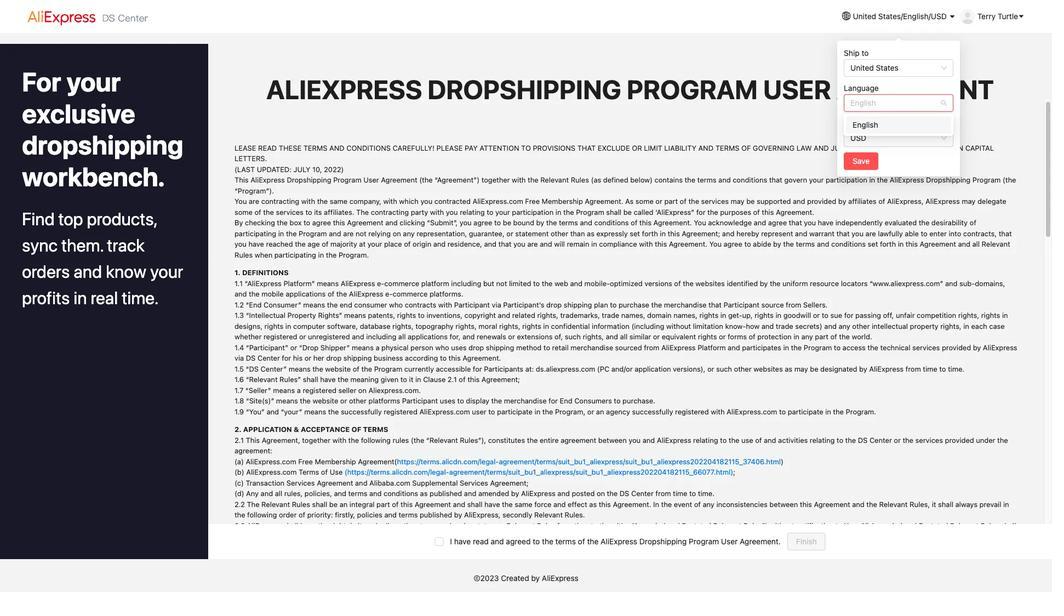 Task type: vqa. For each thing, say whether or not it's contained in the screenshot.
left the 2.1
yes



Task type: locate. For each thing, give the bounding box(es) containing it.
0 vertical spatial 2.1
[[448, 375, 457, 383]]

lease
[[235, 143, 256, 152]]

0 vertical spatial membership
[[542, 197, 583, 205]]

relevant up the absolute
[[664, 571, 693, 579]]

shall left the always
[[939, 500, 954, 508]]

its left affiliates.
[[314, 207, 322, 216]]

with inside 3.1 your participation in the program is subject to your successful registration of a buyer member account in accordance with the relevant rules and approval of application you submitted to the ds center about your drop shipping plan. 3.2 aliexpress reserves the right to suspend or terminate the services under this agreement, if aliexpress discovers, in its sole and absolute discretion and without prejudice to other rights which aliexpress may have under the relevant
[[635, 571, 649, 579]]

0 horizontal spatial contracting
[[261, 197, 299, 205]]

program. inside lease read these terms and conditions carefully! please pay attention to provisions that exclude or limit liability and terms of governing law and jurisdiction, which may appear in capital letters. (last updated: july 10, 2022) this aliexpress dropshipping program user agreement (the "agreement") together with the relevant rules (as defined below) contains the terms and conditions that govern your participation in the aliexpress dropshipping program (the "program"). you are contracting with the same company, with which you contracted aliexpress.com free membership agreement. as some or part of the services may be supported and provided by affiliates of aliexpress, aliexpress may delegate some of the services to its affiliates. the contracting party with you relating to your participation in the program shall be called 'aliexpress" for the purposes of this agreement. by checking the box to agree this agreement and clicking "submit", you agree to be bound by the terms and conditions of this agreement. you acknowledge and agree that you have independently evaluated the desirability of participating in the program and are not relying on any representation, guarantee, or statement other than as expressly set forth in this agreement; and hereby represent and warrant that you are lawfully able to enter into contracts, that you have reached the age of majority at your place of origin and residence, and that you are and will remain in compliance with this agreement. you agree to abide by the terms and conditions set forth in this agreement and all relevant rules when participating in the program.
[[339, 250, 369, 258]]

each
[[972, 321, 988, 330]]

1 horizontal spatial aliexpress,
[[888, 197, 924, 205]]

guarantee,
[[469, 229, 505, 237]]

1 horizontal spatial time.
[[698, 489, 715, 497]]

or inside the 2. application & acceptance of terms 2.1 this agreement, together with the following rules (the "relevant rules"), constitutes the entire agreement between you and aliexpress relating to the use of and activities relating to the ds center or the services provided under the agreement: (a) aliexpress.com free membership agreement ( https://terms.alicdn.com/legal-agreement/terms/suit_bu1_aliexpress/suit_bu1_aliexpress202204182115_37406.html ) (b) aliexpress.com terms of use (https://terms.alicdn.com/legal-agreement/terms/suit_bu1_aliexpress/suit_bu1_aliexpress202204182115_66077.html) ; (c) transaction services agreement and alibaba.com supplemental services agreement; (d) any and all rules, policies, and terms and conditions as published and amended by aliexpress and posted on the ds center from time to time. 2.2 the relevant rules shall be an integral part of this agreement and shall have the same force and effect as this agreement. in the event of any inconsistencies between this agreement and the relevant rules, it shall always prevail in the following order of priority: firstly, policies and terms published by aliexpress, secondly relevant rules. 2.3 aliexpress shall have the right, in its sole discretion, to amend and restate any relevant rules from time to time (the "amended and restated relevant rules") without notification to you. all amended and restated relevant rules shall become effective as of the date designated in the announcement. on the ds center . your logging-in to the ds centerand/or continuance of the participation in the program after the publication of the amended and restated relevant rules shall be deemed as consent on the part of participant to accept and be bound by the amended and restated relevant rules.
[[894, 436, 901, 444]]

part
[[665, 197, 678, 205], [815, 332, 829, 340], [377, 500, 390, 508], [372, 542, 386, 551]]

it inside 1. definitions 1.1 "aliexpress platform" means aliexpress e-commerce platform including but not limited to the web and mobile-optimized versions of the websites identified by the uniform resource locators "www.aliexpress.com" and sub-domains, and the mobile applications of the aliexpress e-commerce platforms. 1.2 "end consumer" means the end consumer who contracts with participant via participant's drop shipping plan to purchase the merchandise that participant source from sellers. 1.3 "intellectual property rights" means patents, rights to inventions, copyright and related rights, trademarks, trade names, domain names, rights in get-up, rights in goodwill or to sue for passing off, unfair competition rights, rights in designs, rights in computer software, database rights, topography rights, moral rights, rights in confidential information (including without limitation know-how and trade secrets) and any other intellectual property rights, in each case whether registered or unregistered and including all applications for, and renewals or extensions of, such rights, and all similar or equivalent rights or forms of protection in any part of the world. 1.4 "participant" or "drop shipper" means a physical person who uses drop shipping method to retail merchandise sourced from aliexpress platform and participates in the program to access the technical services provided by aliexpress via ds center for his or her drop shipping business according to this agreement. 1.5 "ds center" means the website of the program currently accessible for participants at: ds.aliexpress.com (pc and/or application versions), or such other websites as may be designated by aliexpress from time to time. 1.6 "relevant rules" shall have the meaning given to it in clause 2.1 of this agreement; 1.7 "seller" means a registered seller on aliexpress.com. 1.8 "site(s)" means the website or other platforms participant uses to display the merchandise for end consumers to purchase. 1.9 "you" and "your" means the successfully registered aliexpress.com user to participate in the program, or an agency successfully registered with aliexpress.com to participate in the program.
[[409, 375, 414, 383]]

have
[[818, 218, 834, 226], [249, 240, 264, 248], [320, 375, 336, 383], [485, 500, 500, 508], [301, 521, 316, 529], [454, 537, 471, 546], [930, 582, 946, 590]]

0 vertical spatial agreement,
[[262, 436, 300, 444]]

time. inside the 2. application & acceptance of terms 2.1 this agreement, together with the following rules (the "relevant rules"), constitutes the entire agreement between you and aliexpress relating to the use of and activities relating to the ds center or the services provided under the agreement: (a) aliexpress.com free membership agreement ( https://terms.alicdn.com/legal-agreement/terms/suit_bu1_aliexpress/suit_bu1_aliexpress202204182115_37406.html ) (b) aliexpress.com terms of use (https://terms.alicdn.com/legal-agreement/terms/suit_bu1_aliexpress/suit_bu1_aliexpress202204182115_66077.html) ; (c) transaction services agreement and alibaba.com supplemental services agreement; (d) any and all rules, policies, and terms and conditions as published and amended by aliexpress and posted on the ds center from time to time. 2.2 the relevant rules shall be an integral part of this agreement and shall have the same force and effect as this agreement. in the event of any inconsistencies between this agreement and the relevant rules, it shall always prevail in the following order of priority: firstly, policies and terms published by aliexpress, secondly relevant rules. 2.3 aliexpress shall have the right, in its sole discretion, to amend and restate any relevant rules from time to time (the "amended and restated relevant rules") without notification to you. all amended and restated relevant rules shall become effective as of the date designated in the announcement. on the ds center . your logging-in to the ds centerand/or continuance of the participation in the program after the publication of the amended and restated relevant rules shall be deemed as consent on the part of participant to accept and be bound by the amended and restated relevant rules.
[[698, 489, 715, 497]]

terms
[[299, 468, 319, 476]]

1 vertical spatial some
[[235, 207, 253, 216]]

terms up account
[[556, 537, 576, 546]]

designated inside the 2. application & acceptance of terms 2.1 this agreement, together with the following rules (the "relevant rules"), constitutes the entire agreement between you and aliexpress relating to the use of and activities relating to the ds center or the services provided under the agreement: (a) aliexpress.com free membership agreement ( https://terms.alicdn.com/legal-agreement/terms/suit_bu1_aliexpress/suit_bu1_aliexpress202204182115_37406.html ) (b) aliexpress.com terms of use (https://terms.alicdn.com/legal-agreement/terms/suit_bu1_aliexpress/suit_bu1_aliexpress202204182115_66077.html) ; (c) transaction services agreement and alibaba.com supplemental services agreement; (d) any and all rules, policies, and terms and conditions as published and amended by aliexpress and posted on the ds center from time to time. 2.2 the relevant rules shall be an integral part of this agreement and shall have the same force and effect as this agreement. in the event of any inconsistencies between this agreement and the relevant rules, it shall always prevail in the following order of priority: firstly, policies and terms published by aliexpress, secondly relevant rules. 2.3 aliexpress shall have the right, in its sole discretion, to amend and restate any relevant rules from time to time (the "amended and restated relevant rules") without notification to you. all amended and restated relevant rules shall become effective as of the date designated in the announcement. on the ds center . your logging-in to the ds centerand/or continuance of the participation in the program after the publication of the amended and restated relevant rules shall be deemed as consent on the part of participant to accept and be bound by the amended and restated relevant rules.
[[342, 532, 379, 540]]

aliexpress, inside lease read these terms and conditions carefully! please pay attention to provisions that exclude or limit liability and terms of governing law and jurisdiction, which may appear in capital letters. (last updated: july 10, 2022) this aliexpress dropshipping program user agreement (the "agreement") together with the relevant rules (as defined below) contains the terms and conditions that govern your participation in the aliexpress dropshipping program (the "program"). you are contracting with the same company, with which you contracted aliexpress.com free membership agreement. as some or part of the services may be supported and provided by affiliates of aliexpress, aliexpress may delegate some of the services to its affiliates. the contracting party with you relating to your participation in the program shall be called 'aliexpress" for the purposes of this agreement. by checking the box to agree this agreement and clicking "submit", you agree to be bound by the terms and conditions of this agreement. you acknowledge and agree that you have independently evaluated the desirability of participating in the program and are not relying on any representation, guarantee, or statement other than as expressly set forth in this agreement; and hereby represent and warrant that you are lawfully able to enter into contracts, that you have reached the age of majority at your place of origin and residence, and that you are and will remain in compliance with this agreement. you agree to abide by the terms and conditions set forth in this agreement and all relevant rules when participating in the program.
[[888, 197, 924, 205]]

forms
[[728, 332, 747, 340]]

are down "program").
[[249, 197, 259, 205]]

0 horizontal spatial and
[[329, 143, 345, 152]]

0 vertical spatial your
[[518, 532, 533, 540]]

1 services from the left
[[287, 478, 315, 486]]

passing
[[856, 311, 881, 319]]

free inside the 2. application & acceptance of terms 2.1 this agreement, together with the following rules (the "relevant rules"), constitutes the entire agreement between you and aliexpress relating to the use of and activities relating to the ds center or the services provided under the agreement: (a) aliexpress.com free membership agreement ( https://terms.alicdn.com/legal-agreement/terms/suit_bu1_aliexpress/suit_bu1_aliexpress202204182115_37406.html ) (b) aliexpress.com terms of use (https://terms.alicdn.com/legal-agreement/terms/suit_bu1_aliexpress/suit_bu1_aliexpress202204182115_66077.html) ; (c) transaction services agreement and alibaba.com supplemental services agreement; (d) any and all rules, policies, and terms and conditions as published and amended by aliexpress and posted on the ds center from time to time. 2.2 the relevant rules shall be an integral part of this agreement and shall have the same force and effect as this agreement. in the event of any inconsistencies between this agreement and the relevant rules, it shall always prevail in the following order of priority: firstly, policies and terms published by aliexpress, secondly relevant rules. 2.3 aliexpress shall have the right, in its sole discretion, to amend and restate any relevant rules from time to time (the "amended and restated relevant rules") without notification to you. all amended and restated relevant rules shall become effective as of the date designated in the announcement. on the ds center . your logging-in to the ds centerand/or continuance of the participation in the program after the publication of the amended and restated relevant rules shall be deemed as consent on the part of participant to accept and be bound by the amended and restated relevant rules.
[[298, 457, 313, 465]]

dropshipping
[[22, 129, 183, 160]]

'aliexpress"
[[656, 207, 695, 216]]

and right the liability
[[699, 143, 714, 152]]

1 horizontal spatial not
[[496, 279, 507, 287]]

participate up constitutes
[[497, 407, 533, 415]]

agreement up notification
[[814, 500, 851, 508]]

rules left "(as"
[[571, 175, 589, 184]]

software,
[[327, 321, 358, 330]]

0 vertical spatial rules.
[[565, 510, 585, 519]]

you down 'independently'
[[852, 229, 864, 237]]

0 horizontal spatial names,
[[622, 311, 646, 319]]

any inside lease read these terms and conditions carefully! please pay attention to provisions that exclude or limit liability and terms of governing law and jurisdiction, which may appear in capital letters. (last updated: july 10, 2022) this aliexpress dropshipping program user agreement (the "agreement") together with the relevant rules (as defined below) contains the terms and conditions that govern your participation in the aliexpress dropshipping program (the "program"). you are contracting with the same company, with which you contracted aliexpress.com free membership agreement. as some or part of the services may be supported and provided by affiliates of aliexpress, aliexpress may delegate some of the services to its affiliates. the contracting party with you relating to your participation in the program shall be called 'aliexpress" for the purposes of this agreement. by checking the box to agree this agreement and clicking "submit", you agree to be bound by the terms and conditions of this agreement. you acknowledge and agree that you have independently evaluated the desirability of participating in the program and are not relying on any representation, guarantee, or statement other than as expressly set forth in this agreement; and hereby represent and warrant that you are lawfully able to enter into contracts, that you have reached the age of majority at your place of origin and residence, and that you are and will remain in compliance with this agreement. you agree to abide by the terms and conditions set forth in this agreement and all relevant rules when participating in the program.
[[403, 229, 415, 237]]

together inside the 2. application & acceptance of terms 2.1 this agreement, together with the following rules (the "relevant rules"), constitutes the entire agreement between you and aliexpress relating to the use of and activities relating to the ds center or the services provided under the agreement: (a) aliexpress.com free membership agreement ( https://terms.alicdn.com/legal-agreement/terms/suit_bu1_aliexpress/suit_bu1_aliexpress202204182115_37406.html ) (b) aliexpress.com terms of use (https://terms.alicdn.com/legal-agreement/terms/suit_bu1_aliexpress/suit_bu1_aliexpress202204182115_66077.html) ; (c) transaction services agreement and alibaba.com supplemental services agreement; (d) any and all rules, policies, and terms and conditions as published and amended by aliexpress and posted on the ds center from time to time. 2.2 the relevant rules shall be an integral part of this agreement and shall have the same force and effect as this agreement. in the event of any inconsistencies between this agreement and the relevant rules, it shall always prevail in the following order of priority: firstly, policies and terms published by aliexpress, secondly relevant rules. 2.3 aliexpress shall have the right, in its sole discretion, to amend and restate any relevant rules from time to time (the "amended and restated relevant rules") without notification to you. all amended and restated relevant rules shall become effective as of the date designated in the announcement. on the ds center . your logging-in to the ds centerand/or continuance of the participation in the program after the publication of the amended and restated relevant rules shall be deemed as consent on the part of participant to accept and be bound by the amended and restated relevant rules.
[[302, 436, 331, 444]]

computer
[[293, 321, 325, 330]]

be
[[747, 197, 755, 205], [624, 207, 632, 216], [503, 218, 512, 226], [810, 364, 819, 372], [329, 500, 338, 508], [272, 542, 280, 551], [482, 542, 490, 551]]

evaluated
[[885, 218, 917, 226]]

your inside for your exclusive dropshipping workbench.
[[67, 66, 121, 97]]

of up contracts,
[[970, 218, 977, 226]]

supported
[[757, 197, 791, 205]]

1 horizontal spatial the
[[356, 207, 369, 216]]

its inside the 2. application & acceptance of terms 2.1 this agreement, together with the following rules (the "relevant rules"), constitutes the entire agreement between you and aliexpress relating to the use of and activities relating to the ds center or the services provided under the agreement: (a) aliexpress.com free membership agreement ( https://terms.alicdn.com/legal-agreement/terms/suit_bu1_aliexpress/suit_bu1_aliexpress202204182115_37406.html ) (b) aliexpress.com terms of use (https://terms.alicdn.com/legal-agreement/terms/suit_bu1_aliexpress/suit_bu1_aliexpress202204182115_66077.html) ; (c) transaction services agreement and alibaba.com supplemental services agreement; (d) any and all rules, policies, and terms and conditions as published and amended by aliexpress and posted on the ds center from time to time. 2.2 the relevant rules shall be an integral part of this agreement and shall have the same force and effect as this agreement. in the event of any inconsistencies between this agreement and the relevant rules, it shall always prevail in the following order of priority: firstly, policies and terms published by aliexpress, secondly relevant rules. 2.3 aliexpress shall have the right, in its sole discretion, to amend and restate any relevant rules from time to time (the "amended and restated relevant rules") without notification to you. all amended and restated relevant rules shall become effective as of the date designated in the announcement. on the ds center . your logging-in to the ds centerand/or continuance of the participation in the program after the publication of the amended and restated relevant rules shall be deemed as consent on the part of participant to accept and be bound by the amended and restated relevant rules.
[[358, 521, 366, 529]]

shall up the priority: at the left bottom of the page
[[312, 500, 327, 508]]

1 vertical spatial user
[[721, 537, 738, 546]]

your inside 3.1 your participation in the program is subject to your successful registration of a buyer member account in accordance with the relevant rules and approval of application you submitted to the ds center about your drop shipping plan. 3.2 aliexpress reserves the right to suspend or terminate the services under this agreement, if aliexpress discovers, in its sole and absolute discretion and without prejudice to other rights which aliexpress may have under the relevant
[[246, 571, 261, 579]]

1 vertical spatial 2.1
[[235, 436, 244, 444]]

you down "program").
[[235, 197, 247, 205]]

0 vertical spatial designated
[[821, 364, 858, 372]]

agreement, inside 3.1 your participation in the program is subject to your successful registration of a buyer member account in accordance with the relevant rules and approval of application you submitted to the ds center about your drop shipping plan. 3.2 aliexpress reserves the right to suspend or terminate the services under this agreement, if aliexpress discovers, in its sole and absolute discretion and without prejudice to other rights which aliexpress may have under the relevant
[[503, 582, 541, 590]]

0 vertical spatial time.
[[122, 287, 159, 308]]

1 horizontal spatial its
[[358, 521, 366, 529]]

shipper"
[[321, 343, 350, 351]]

or inside 3.1 your participation in the program is subject to your successful registration of a buyer member account in accordance with the relevant rules and approval of application you submitted to the ds center about your drop shipping plan. 3.2 aliexpress reserves the right to suspend or terminate the services under this agreement, if aliexpress discovers, in its sole and absolute discretion and without prejudice to other rights which aliexpress may have under the relevant
[[383, 582, 389, 590]]

display
[[466, 396, 490, 405]]

caret down image
[[1019, 13, 1025, 20], [1019, 13, 1025, 20], [949, 13, 956, 20]]

of up rights"
[[328, 289, 335, 298]]

identified
[[727, 279, 758, 287]]

program inside the 2. application & acceptance of terms 2.1 this agreement, together with the following rules (the "relevant rules"), constitutes the entire agreement between you and aliexpress relating to the use of and activities relating to the ds center or the services provided under the agreement: (a) aliexpress.com free membership agreement ( https://terms.alicdn.com/legal-agreement/terms/suit_bu1_aliexpress/suit_bu1_aliexpress202204182115_37406.html ) (b) aliexpress.com terms of use (https://terms.alicdn.com/legal-agreement/terms/suit_bu1_aliexpress/suit_bu1_aliexpress202204182115_66077.html) ; (c) transaction services agreement and alibaba.com supplemental services agreement; (d) any and all rules, policies, and terms and conditions as published and amended by aliexpress and posted on the ds center from time to time. 2.2 the relevant rules shall be an integral part of this agreement and shall have the same force and effect as this agreement. in the event of any inconsistencies between this agreement and the relevant rules, it shall always prevail in the following order of priority: firstly, policies and terms published by aliexpress, secondly relevant rules. 2.3 aliexpress shall have the right, in its sole discretion, to amend and restate any relevant rules from time to time (the "amended and restated relevant rules") without notification to you. all amended and restated relevant rules shall become effective as of the date designated in the announcement. on the ds center . your logging-in to the ds centerand/or continuance of the participation in the program after the publication of the amended and restated relevant rules shall be deemed as consent on the part of participant to accept and be bound by the amended and restated relevant rules.
[[777, 532, 805, 540]]

1 horizontal spatial "relevant
[[426, 436, 458, 444]]

may inside 3.1 your participation in the program is subject to your successful registration of a buyer member account in accordance with the relevant rules and approval of application you submitted to the ds center about your drop shipping plan. 3.2 aliexpress reserves the right to suspend or terminate the services under this agreement, if aliexpress discovers, in its sole and absolute discretion and without prejudice to other rights which aliexpress may have under the relevant
[[915, 582, 928, 590]]

search image
[[941, 100, 948, 106]]

by left affiliates
[[839, 197, 847, 205]]

shall down order
[[283, 521, 299, 529]]

you inside the 2. application & acceptance of terms 2.1 this agreement, together with the following rules (the "relevant rules"), constitutes the entire agreement between you and aliexpress relating to the use of and activities relating to the ds center or the services provided under the agreement: (a) aliexpress.com free membership agreement ( https://terms.alicdn.com/legal-agreement/terms/suit_bu1_aliexpress/suit_bu1_aliexpress202204182115_37406.html ) (b) aliexpress.com terms of use (https://terms.alicdn.com/legal-agreement/terms/suit_bu1_aliexpress/suit_bu1_aliexpress202204182115_66077.html) ; (c) transaction services agreement and alibaba.com supplemental services agreement; (d) any and all rules, policies, and terms and conditions as published and amended by aliexpress and posted on the ds center from time to time. 2.2 the relevant rules shall be an integral part of this agreement and shall have the same force and effect as this agreement. in the event of any inconsistencies between this agreement and the relevant rules, it shall always prevail in the following order of priority: firstly, policies and terms published by aliexpress, secondly relevant rules. 2.3 aliexpress shall have the right, in its sole discretion, to amend and restate any relevant rules from time to time (the "amended and restated relevant rules") without notification to you. all amended and restated relevant rules shall become effective as of the date designated in the announcement. on the ds center . your logging-in to the ds centerand/or continuance of the participation in the program after the publication of the amended and restated relevant rules shall be deemed as consent on the part of participant to accept and be bound by the amended and restated relevant rules.
[[629, 436, 641, 444]]

exclude
[[598, 143, 630, 152]]

may left the delegate
[[962, 197, 976, 205]]

restated down "rules,"
[[919, 521, 949, 529]]

down image
[[941, 135, 948, 141]]

method
[[516, 343, 542, 351]]

of right affiliates
[[879, 197, 886, 205]]

your right "know"
[[150, 261, 183, 281]]

provided inside the 2. application & acceptance of terms 2.1 this agreement, together with the following rules (the "relevant rules"), constitutes the entire agreement between you and aliexpress relating to the use of and activities relating to the ds center or the services provided under the agreement: (a) aliexpress.com free membership agreement ( https://terms.alicdn.com/legal-agreement/terms/suit_bu1_aliexpress/suit_bu1_aliexpress202204182115_37406.html ) (b) aliexpress.com terms of use (https://terms.alicdn.com/legal-agreement/terms/suit_bu1_aliexpress/suit_bu1_aliexpress202204182115_66077.html) ; (c) transaction services agreement and alibaba.com supplemental services agreement; (d) any and all rules, policies, and terms and conditions as published and amended by aliexpress and posted on the ds center from time to time. 2.2 the relevant rules shall be an integral part of this agreement and shall have the same force and effect as this agreement. in the event of any inconsistencies between this agreement and the relevant rules, it shall always prevail in the following order of priority: firstly, policies and terms published by aliexpress, secondly relevant rules. 2.3 aliexpress shall have the right, in its sole discretion, to amend and restate any relevant rules from time to time (the "amended and restated relevant rules") without notification to you. all amended and restated relevant rules shall become effective as of the date designated in the announcement. on the ds center . your logging-in to the ds centerand/or continuance of the participation in the program after the publication of the amended and restated relevant rules shall be deemed as consent on the part of participant to accept and be bound by the amended and restated relevant rules.
[[945, 436, 975, 444]]

all
[[973, 240, 980, 248], [398, 332, 406, 340], [620, 332, 628, 340], [275, 489, 282, 497]]

for
[[22, 66, 61, 97]]

united down ship to
[[851, 63, 874, 72]]

which inside 3.1 your participation in the program is subject to your successful registration of a buyer member account in accordance with the relevant rules and approval of application you submitted to the ds center about your drop shipping plan. 3.2 aliexpress reserves the right to suspend or terminate the services under this agreement, if aliexpress discovers, in its sole and absolute discretion and without prejudice to other rights which aliexpress may have under the relevant
[[857, 582, 876, 590]]

1 horizontal spatial same
[[515, 500, 533, 508]]

shall down amended
[[467, 500, 483, 508]]

person
[[411, 343, 434, 351]]

rights, up physical
[[393, 321, 414, 330]]

0 vertical spatial program.
[[339, 250, 369, 258]]

participates
[[742, 343, 782, 351]]

sub-
[[960, 279, 975, 287]]

free inside lease read these terms and conditions carefully! please pay attention to provisions that exclude or limit liability and terms of governing law and jurisdiction, which may appear in capital letters. (last updated: july 10, 2022) this aliexpress dropshipping program user agreement (the "agreement") together with the relevant rules (as defined below) contains the terms and conditions that govern your participation in the aliexpress dropshipping program (the "program"). you are contracting with the same company, with which you contracted aliexpress.com free membership agreement. as some or part of the services may be supported and provided by affiliates of aliexpress, aliexpress may delegate some of the services to its affiliates. the contracting party with you relating to your participation in the program shall be called 'aliexpress" for the purposes of this agreement. by checking the box to agree this agreement and clicking "submit", you agree to be bound by the terms and conditions of this agreement. you acknowledge and agree that you have independently evaluated the desirability of participating in the program and are not relying on any representation, guarantee, or statement other than as expressly set forth in this agreement; and hereby represent and warrant that you are lawfully able to enter into contracts, that you have reached the age of majority at your place of origin and residence, and that you are and will remain in compliance with this agreement. you agree to abide by the terms and conditions set forth in this agreement and all relevant rules when participating in the program.
[[525, 197, 540, 205]]

merchandise up (pc
[[571, 343, 614, 351]]

0 horizontal spatial together
[[302, 436, 331, 444]]

together down attention
[[482, 175, 510, 184]]

program up age
[[299, 229, 327, 237]]

turtle
[[998, 12, 1019, 21]]

agreement/terms/suit_bu1_aliexpress/suit_bu1_aliexpress202204182115_66077.html)
[[449, 468, 734, 476]]

amended down logging-
[[538, 542, 570, 551]]

0 horizontal spatial bound
[[492, 542, 513, 551]]

0 horizontal spatial designated
[[342, 532, 379, 540]]

of right age
[[322, 240, 329, 248]]

1 vertical spatial without
[[770, 521, 795, 529]]

0 horizontal spatial following
[[247, 510, 277, 519]]

1 vertical spatial same
[[515, 500, 533, 508]]

your
[[518, 532, 533, 540], [246, 571, 261, 579]]

0 horizontal spatial membership
[[315, 457, 356, 465]]

ds
[[246, 354, 256, 362], [858, 436, 868, 444], [620, 489, 630, 497], [478, 532, 487, 540], [592, 532, 601, 540], [877, 571, 887, 579]]

you up party in the left top of the page
[[421, 197, 433, 205]]

aliexpress
[[266, 74, 422, 105]]

affiliates
[[849, 197, 877, 205]]

have down her on the bottom left of page
[[320, 375, 336, 383]]

in
[[654, 500, 660, 508]]

aliexpress.com up use
[[727, 407, 778, 415]]

you inside 3.1 your participation in the program is subject to your successful registration of a buyer member account in accordance with the relevant rules and approval of application you submitted to the ds center about your drop shipping plan. 3.2 aliexpress reserves the right to suspend or terminate the services under this agreement, if aliexpress discovers, in its sole and absolute discretion and without prejudice to other rights which aliexpress may have under the relevant
[[806, 571, 818, 579]]

0 vertical spatial the
[[356, 207, 369, 216]]

bound inside lease read these terms and conditions carefully! please pay attention to provisions that exclude or limit liability and terms of governing law and jurisdiction, which may appear in capital letters. (last updated: july 10, 2022) this aliexpress dropshipping program user agreement (the "agreement") together with the relevant rules (as defined below) contains the terms and conditions that govern your participation in the aliexpress dropshipping program (the "program"). you are contracting with the same company, with which you contracted aliexpress.com free membership agreement. as some or part of the services may be supported and provided by affiliates of aliexpress, aliexpress may delegate some of the services to its affiliates. the contracting party with you relating to your participation in the program shall be called 'aliexpress" for the purposes of this agreement. by checking the box to agree this agreement and clicking "submit", you agree to be bound by the terms and conditions of this agreement. you acknowledge and agree that you have independently evaluated the desirability of participating in the program and are not relying on any representation, guarantee, or statement other than as expressly set forth in this agreement; and hereby represent and warrant that you are lawfully able to enter into contracts, that you have reached the age of majority at your place of origin and residence, and that you are and will remain in compliance with this agreement. you agree to abide by the terms and conditions set forth in this agreement and all relevant rules when participating in the program.
[[513, 218, 535, 226]]

published down supplemental
[[430, 489, 462, 497]]

your inside find top products, sync them. track orders and know your profits in real time.
[[150, 261, 183, 281]]

time. inside 1. definitions 1.1 "aliexpress platform" means aliexpress e-commerce platform including but not limited to the web and mobile-optimized versions of the websites identified by the uniform resource locators "www.aliexpress.com" and sub-domains, and the mobile applications of the aliexpress e-commerce platforms. 1.2 "end consumer" means the end consumer who contracts with participant via participant's drop shipping plan to purchase the merchandise that participant source from sellers. 1.3 "intellectual property rights" means patents, rights to inventions, copyright and related rights, trademarks, trade names, domain names, rights in get-up, rights in goodwill or to sue for passing off, unfair competition rights, rights in designs, rights in computer software, database rights, topography rights, moral rights, rights in confidential information (including without limitation know-how and trade secrets) and any other intellectual property rights, in each case whether registered or unregistered and including all applications for, and renewals or extensions of, such rights, and all similar or equivalent rights or forms of protection in any part of the world. 1.4 "participant" or "drop shipper" means a physical person who uses drop shipping method to retail merchandise sourced from aliexpress platform and participates in the program to access the technical services provided by aliexpress via ds center for his or her drop shipping business according to this agreement. 1.5 "ds center" means the website of the program currently accessible for participants at: ds.aliexpress.com (pc and/or application versions), or such other websites as may be designated by aliexpress from time to time. 1.6 "relevant rules" shall have the meaning given to it in clause 2.1 of this agreement; 1.7 "seller" means a registered seller on aliexpress.com. 1.8 "site(s)" means the website or other platforms participant uses to display the merchandise for end consumers to purchase. 1.9 "you" and "your" means the successfully registered aliexpress.com user to participate in the program, or an agency successfully registered with aliexpress.com to participate in the program.
[[948, 364, 965, 372]]

which inside lease read these terms and conditions carefully! please pay attention to provisions that exclude or limit liability and terms of governing law and jurisdiction, which may appear in capital letters. (last updated: july 10, 2022) this aliexpress dropshipping program user agreement (the "agreement") together with the relevant rules (as defined below) contains the terms and conditions that govern your participation in the aliexpress dropshipping program (the "program"). you are contracting with the same company, with which you contracted aliexpress.com free membership agreement. as some or part of the services may be supported and provided by affiliates of aliexpress, aliexpress may delegate some of the services to its affiliates. the contracting party with you relating to your participation in the program shall be called 'aliexpress" for the purposes of this agreement. by checking the box to agree this agreement and clicking "submit", you agree to be bound by the terms and conditions of this agreement. you acknowledge and agree that you have independently evaluated the desirability of participating in the program and are not relying on any representation, guarantee, or statement other than as expressly set forth in this agreement; and hereby represent and warrant that you are lawfully able to enter into contracts, that you have reached the age of majority at your place of origin and residence, and that you are and will remain in compliance with this agreement. you agree to abide by the terms and conditions set forth in this agreement and all relevant rules when participating in the program.
[[399, 197, 419, 205]]

residence,
[[448, 240, 482, 248]]

2. application & acceptance of terms 2.1 this agreement, together with the following rules (the "relevant rules"), constitutes the entire agreement between you and aliexpress relating to the use of and activities relating to the ds center or the services provided under the agreement: (a) aliexpress.com free membership agreement ( https://terms.alicdn.com/legal-agreement/terms/suit_bu1_aliexpress/suit_bu1_aliexpress202204182115_37406.html ) (b) aliexpress.com terms of use (https://terms.alicdn.com/legal-agreement/terms/suit_bu1_aliexpress/suit_bu1_aliexpress202204182115_66077.html) ; (c) transaction services agreement and alibaba.com supplemental services agreement; (d) any and all rules, policies, and terms and conditions as published and amended by aliexpress and posted on the ds center from time to time. 2.2 the relevant rules shall be an integral part of this agreement and shall have the same force and effect as this agreement. in the event of any inconsistencies between this agreement and the relevant rules, it shall always prevail in the following order of priority: firstly, policies and terms published by aliexpress, secondly relevant rules. 2.3 aliexpress shall have the right, in its sole discretion, to amend and restate any relevant rules from time to time (the "amended and restated relevant rules") without notification to you. all amended and restated relevant rules shall become effective as of the date designated in the announcement. on the ds center . your logging-in to the ds centerand/or continuance of the participation in the program after the publication of the amended and restated relevant rules shall be deemed as consent on the part of participant to accept and be bound by the amended and restated relevant rules.
[[235, 425, 1017, 551]]

the inside lease read these terms and conditions carefully! please pay attention to provisions that exclude or limit liability and terms of governing law and jurisdiction, which may appear in capital letters. (last updated: july 10, 2022) this aliexpress dropshipping program user agreement (the "agreement") together with the relevant rules (as defined below) contains the terms and conditions that govern your participation in the aliexpress dropshipping program (the "program"). you are contracting with the same company, with which you contracted aliexpress.com free membership agreement. as some or part of the services may be supported and provided by affiliates of aliexpress, aliexpress may delegate some of the services to its affiliates. the contracting party with you relating to your participation in the program shall be called 'aliexpress" for the purposes of this agreement. by checking the box to agree this agreement and clicking "submit", you agree to be bound by the terms and conditions of this agreement. you acknowledge and agree that you have independently evaluated the desirability of participating in the program and are not relying on any representation, guarantee, or statement other than as expressly set forth in this agreement; and hereby represent and warrant that you are lawfully able to enter into contracts, that you have reached the age of majority at your place of origin and residence, and that you are and will remain in compliance with this agreement. you agree to abide by the terms and conditions set forth in this agreement and all relevant rules when participating in the program.
[[356, 207, 369, 216]]

on inside 1. definitions 1.1 "aliexpress platform" means aliexpress e-commerce platform including but not limited to the web and mobile-optimized versions of the websites identified by the uniform resource locators "www.aliexpress.com" and sub-domains, and the mobile applications of the aliexpress e-commerce platforms. 1.2 "end consumer" means the end consumer who contracts with participant via participant's drop shipping plan to purchase the merchandise that participant source from sellers. 1.3 "intellectual property rights" means patents, rights to inventions, copyright and related rights, trademarks, trade names, domain names, rights in get-up, rights in goodwill or to sue for passing off, unfair competition rights, rights in designs, rights in computer software, database rights, topography rights, moral rights, rights in confidential information (including without limitation know-how and trade secrets) and any other intellectual property rights, in each case whether registered or unregistered and including all applications for, and renewals or extensions of, such rights, and all similar or equivalent rights or forms of protection in any part of the world. 1.4 "participant" or "drop shipper" means a physical person who uses drop shipping method to retail merchandise sourced from aliexpress platform and participates in the program to access the technical services provided by aliexpress via ds center for his or her drop shipping business according to this agreement. 1.5 "ds center" means the website of the program currently accessible for participants at: ds.aliexpress.com (pc and/or application versions), or such other websites as may be designated by aliexpress from time to time. 1.6 "relevant rules" shall have the meaning given to it in clause 2.1 of this agreement; 1.7 "seller" means a registered seller on aliexpress.com. 1.8 "site(s)" means the website or other platforms participant uses to display the merchandise for end consumers to purchase. 1.9 "you" and "your" means the successfully registered aliexpress.com user to participate in the program, or an agency successfully registered with aliexpress.com to participate in the program.
[[358, 386, 367, 394]]

agreement; inside the 2. application & acceptance of terms 2.1 this agreement, together with the following rules (the "relevant rules"), constitutes the entire agreement between you and aliexpress relating to the use of and activities relating to the ds center or the services provided under the agreement: (a) aliexpress.com free membership agreement ( https://terms.alicdn.com/legal-agreement/terms/suit_bu1_aliexpress/suit_bu1_aliexpress202204182115_37406.html ) (b) aliexpress.com terms of use (https://terms.alicdn.com/legal-agreement/terms/suit_bu1_aliexpress/suit_bu1_aliexpress202204182115_66077.html) ; (c) transaction services agreement and alibaba.com supplemental services agreement; (d) any and all rules, policies, and terms and conditions as published and amended by aliexpress and posted on the ds center from time to time. 2.2 the relevant rules shall be an integral part of this agreement and shall have the same force and effect as this agreement. in the event of any inconsistencies between this agreement and the relevant rules, it shall always prevail in the following order of priority: firstly, policies and terms published by aliexpress, secondly relevant rules. 2.3 aliexpress shall have the right, in its sole discretion, to amend and restate any relevant rules from time to time (the "amended and restated relevant rules") without notification to you. all amended and restated relevant rules shall become effective as of the date designated in the announcement. on the ds center . your logging-in to the ds centerand/or continuance of the participation in the program after the publication of the amended and restated relevant rules shall be deemed as consent on the part of participant to accept and be bound by the amended and restated relevant rules.
[[490, 478, 529, 486]]

for left end on the bottom of page
[[549, 396, 558, 405]]

"relevant inside 1. definitions 1.1 "aliexpress platform" means aliexpress e-commerce platform including but not limited to the web and mobile-optimized versions of the websites identified by the uniform resource locators "www.aliexpress.com" and sub-domains, and the mobile applications of the aliexpress e-commerce platforms. 1.2 "end consumer" means the end consumer who contracts with participant via participant's drop shipping plan to purchase the merchandise that participant source from sellers. 1.3 "intellectual property rights" means patents, rights to inventions, copyright and related rights, trademarks, trade names, domain names, rights in get-up, rights in goodwill or to sue for passing off, unfair competition rights, rights in designs, rights in computer software, database rights, topography rights, moral rights, rights in confidential information (including without limitation know-how and trade secrets) and any other intellectual property rights, in each case whether registered or unregistered and including all applications for, and renewals or extensions of, such rights, and all similar or equivalent rights or forms of protection in any part of the world. 1.4 "participant" or "drop shipper" means a physical person who uses drop shipping method to retail merchandise sourced from aliexpress platform and participates in the program to access the technical services provided by aliexpress via ds center for his or her drop shipping business according to this agreement. 1.5 "ds center" means the website of the program currently accessible for participants at: ds.aliexpress.com (pc and/or application versions), or such other websites as may be designated by aliexpress from time to time. 1.6 "relevant rules" shall have the meaning given to it in clause 2.1 of this agreement; 1.7 "seller" means a registered seller on aliexpress.com. 1.8 "site(s)" means the website or other platforms participant uses to display the merchandise for end consumers to purchase. 1.9 "you" and "your" means the successfully registered aliexpress.com user to participate in the program, or an agency successfully registered with aliexpress.com to participate in the program.
[[246, 375, 278, 383]]

https://terms.alicdn.com/legal-
[[397, 457, 499, 465]]

rules down become
[[235, 542, 253, 551]]

united for united states
[[851, 63, 874, 72]]

1 horizontal spatial names,
[[674, 311, 698, 319]]

1 vertical spatial amended
[[897, 532, 929, 540]]

1 vertical spatial program.
[[846, 407, 877, 415]]

1 horizontal spatial an
[[596, 407, 604, 415]]

application up prejudice on the bottom right of the page
[[768, 571, 804, 579]]

from down technical
[[906, 364, 921, 372]]

forth down lawfully
[[880, 240, 896, 248]]

of right acceptance
[[352, 425, 361, 433]]

2 horizontal spatial time.
[[948, 364, 965, 372]]

1 horizontal spatial under
[[948, 582, 967, 590]]

of right versions
[[675, 279, 681, 287]]

means up property
[[303, 300, 325, 308]]

without up equivalent
[[667, 321, 691, 330]]

or
[[656, 197, 663, 205], [507, 229, 514, 237], [813, 311, 820, 319], [299, 332, 306, 340], [508, 332, 515, 340], [653, 332, 660, 340], [719, 332, 726, 340], [290, 343, 297, 351], [305, 354, 312, 362], [708, 364, 715, 372], [340, 396, 347, 405], [588, 407, 594, 415], [894, 436, 901, 444], [383, 582, 389, 590]]

rules inside 3.1 your participation in the program is subject to your successful registration of a buyer member account in accordance with the relevant rules and approval of application you submitted to the ds center about your drop shipping plan. 3.2 aliexpress reserves the right to suspend or terminate the services under this agreement, if aliexpress discovers, in its sole and absolute discretion and without prejudice to other rights which aliexpress may have under the relevant
[[694, 571, 713, 579]]

0 horizontal spatial forth
[[642, 229, 658, 237]]

real
[[91, 287, 118, 308]]

1 vertical spatial this
[[246, 436, 260, 444]]

an down consumers
[[596, 407, 604, 415]]

amended
[[871, 521, 903, 529], [897, 532, 929, 540], [538, 542, 570, 551]]

0 vertical spatial you
[[235, 197, 247, 205]]

how
[[746, 321, 760, 330]]

0 horizontal spatial services
[[287, 478, 315, 486]]

provided inside 1. definitions 1.1 "aliexpress platform" means aliexpress e-commerce platform including but not limited to the web and mobile-optimized versions of the websites identified by the uniform resource locators "www.aliexpress.com" and sub-domains, and the mobile applications of the aliexpress e-commerce platforms. 1.2 "end consumer" means the end consumer who contracts with participant via participant's drop shipping plan to purchase the merchandise that participant source from sellers. 1.3 "intellectual property rights" means patents, rights to inventions, copyright and related rights, trademarks, trade names, domain names, rights in get-up, rights in goodwill or to sue for passing off, unfair competition rights, rights in designs, rights in computer software, database rights, topography rights, moral rights, rights in confidential information (including without limitation know-how and trade secrets) and any other intellectual property rights, in each case whether registered or unregistered and including all applications for, and renewals or extensions of, such rights, and all similar or equivalent rights or forms of protection in any part of the world. 1.4 "participant" or "drop shipper" means a physical person who uses drop shipping method to retail merchandise sourced from aliexpress platform and participates in the program to access the technical services provided by aliexpress via ds center for his or her drop shipping business according to this agreement. 1.5 "ds center" means the website of the program currently accessible for participants at: ds.aliexpress.com (pc and/or application versions), or such other websites as may be designated by aliexpress from time to time. 1.6 "relevant rules" shall have the meaning given to it in clause 2.1 of this agreement; 1.7 "seller" means a registered seller on aliexpress.com. 1.8 "site(s)" means the website or other platforms participant uses to display the merchandise for end consumers to purchase. 1.9 "you" and "your" means the successfully registered aliexpress.com user to participate in the program, or an agency successfully registered with aliexpress.com to participate in the program.
[[942, 343, 972, 351]]

your right .
[[518, 532, 533, 540]]

an inside 1. definitions 1.1 "aliexpress platform" means aliexpress e-commerce platform including but not limited to the web and mobile-optimized versions of the websites identified by the uniform resource locators "www.aliexpress.com" and sub-domains, and the mobile applications of the aliexpress e-commerce platforms. 1.2 "end consumer" means the end consumer who contracts with participant via participant's drop shipping plan to purchase the merchandise that participant source from sellers. 1.3 "intellectual property rights" means patents, rights to inventions, copyright and related rights, trademarks, trade names, domain names, rights in get-up, rights in goodwill or to sue for passing off, unfair competition rights, rights in designs, rights in computer software, database rights, topography rights, moral rights, rights in confidential information (including without limitation know-how and trade secrets) and any other intellectual property rights, in each case whether registered or unregistered and including all applications for, and renewals or extensions of, such rights, and all similar or equivalent rights or forms of protection in any part of the world. 1.4 "participant" or "drop shipper" means a physical person who uses drop shipping method to retail merchandise sourced from aliexpress platform and participates in the program to access the technical services provided by aliexpress via ds center for his or her drop shipping business according to this agreement. 1.5 "ds center" means the website of the program currently accessible for participants at: ds.aliexpress.com (pc and/or application versions), or such other websites as may be designated by aliexpress from time to time. 1.6 "relevant rules" shall have the meaning given to it in clause 2.1 of this agreement; 1.7 "seller" means a registered seller on aliexpress.com. 1.8 "site(s)" means the website or other platforms participant uses to display the merchandise for end consumers to purchase. 1.9 "you" and "your" means the successfully registered aliexpress.com user to participate in the program, or an agency successfully registered with aliexpress.com to participate in the program.
[[596, 407, 604, 415]]

agreement,
[[262, 436, 300, 444], [503, 582, 541, 590]]

0 vertical spatial united
[[853, 12, 877, 21]]

relying
[[369, 229, 391, 237]]

aliexpress.com down "clause"
[[420, 407, 470, 415]]

may
[[731, 197, 745, 205], [962, 197, 976, 205], [795, 364, 808, 372], [915, 582, 928, 590]]

rules up discretion
[[694, 571, 713, 579]]

1 vertical spatial together
[[302, 436, 331, 444]]

participant down announcement.
[[396, 542, 432, 551]]

0 vertical spatial not
[[356, 229, 367, 237]]

its inside 3.1 your participation in the program is subject to your successful registration of a buyer member account in accordance with the relevant rules and approval of application you submitted to the ds center about your drop shipping plan. 3.2 aliexpress reserves the right to suspend or terminate the services under this agreement, if aliexpress discovers, in its sole and absolute discretion and without prejudice to other rights which aliexpress may have under the relevant
[[629, 582, 637, 590]]

liability
[[665, 143, 697, 152]]

1 horizontal spatial application
[[768, 571, 804, 579]]

uniform
[[783, 279, 808, 287]]

3 and from the left
[[814, 143, 829, 152]]

place
[[384, 240, 402, 248]]

rights, down competition
[[941, 321, 962, 330]]

contracting
[[261, 197, 299, 205], [371, 207, 409, 216]]

for right 'aliexpress"
[[697, 207, 706, 216]]

that
[[770, 175, 783, 184], [789, 218, 802, 226], [837, 229, 850, 237], [999, 229, 1012, 237], [499, 240, 512, 248], [709, 300, 722, 308]]

unfair
[[896, 311, 915, 319]]

an inside the 2. application & acceptance of terms 2.1 this agreement, together with the following rules (the "relevant rules"), constitutes the entire agreement between you and aliexpress relating to the use of and activities relating to the ds center or the services provided under the agreement: (a) aliexpress.com free membership agreement ( https://terms.alicdn.com/legal-agreement/terms/suit_bu1_aliexpress/suit_bu1_aliexpress202204182115_37406.html ) (b) aliexpress.com terms of use (https://terms.alicdn.com/legal-agreement/terms/suit_bu1_aliexpress/suit_bu1_aliexpress202204182115_66077.html) ; (c) transaction services agreement and alibaba.com supplemental services agreement; (d) any and all rules, policies, and terms and conditions as published and amended by aliexpress and posted on the ds center from time to time. 2.2 the relevant rules shall be an integral part of this agreement and shall have the same force and effect as this agreement. in the event of any inconsistencies between this agreement and the relevant rules, it shall always prevail in the following order of priority: firstly, policies and terms published by aliexpress, secondly relevant rules. 2.3 aliexpress shall have the right, in its sole discretion, to amend and restate any relevant rules from time to time (the "amended and restated relevant rules") without notification to you. all amended and restated relevant rules shall become effective as of the date designated in the announcement. on the ds center . your logging-in to the ds centerand/or continuance of the participation in the program after the publication of the amended and restated relevant rules shall be deemed as consent on the part of participant to accept and be bound by the amended and restated relevant rules.
[[340, 500, 348, 508]]

without right rules")
[[770, 521, 795, 529]]

participate up activities
[[788, 407, 824, 415]]

continuance
[[649, 532, 690, 540]]

2 horizontal spatial and
[[814, 143, 829, 152]]

website
[[325, 364, 351, 372], [313, 396, 338, 405]]

represent
[[762, 229, 793, 237]]

between
[[599, 436, 627, 444], [770, 500, 798, 508]]

shall
[[606, 207, 622, 216], [303, 375, 318, 383], [312, 500, 327, 508], [467, 500, 483, 508], [939, 500, 954, 508], [283, 521, 299, 529], [1001, 521, 1017, 529], [255, 542, 270, 551]]

provided inside lease read these terms and conditions carefully! please pay attention to provisions that exclude or limit liability and terms of governing law and jurisdiction, which may appear in capital letters. (last updated: july 10, 2022) this aliexpress dropshipping program user agreement (the "agreement") together with the relevant rules (as defined below) contains the terms and conditions that govern your participation in the aliexpress dropshipping program (the "program"). you are contracting with the same company, with which you contracted aliexpress.com free membership agreement. as some or part of the services may be supported and provided by affiliates of aliexpress, aliexpress may delegate some of the services to its affiliates. the contracting party with you relating to your participation in the program shall be called 'aliexpress" for the purposes of this agreement. by checking the box to agree this agreement and clicking "submit", you agree to be bound by the terms and conditions of this agreement. you acknowledge and agree that you have independently evaluated the desirability of participating in the program and are not relying on any representation, guarantee, or statement other than as expressly set forth in this agreement; and hereby represent and warrant that you are lawfully able to enter into contracts, that you have reached the age of majority at your place of origin and residence, and that you are and will remain in compliance with this agreement. you agree to abide by the terms and conditions set forth in this agreement and all relevant rules when participating in the program.
[[808, 197, 837, 205]]

shipping inside 3.1 your participation in the program is subject to your successful registration of a buyer member account in accordance with the relevant rules and approval of application you submitted to the ds center about your drop shipping plan. 3.2 aliexpress reserves the right to suspend or terminate the services under this agreement, if aliexpress discovers, in its sole and absolute discretion and without prejudice to other rights which aliexpress may have under the relevant
[[968, 571, 996, 579]]

program inside 3.1 your participation in the program is subject to your successful registration of a buyer member account in accordance with the relevant rules and approval of application you submitted to the ds center about your drop shipping plan. 3.2 aliexpress reserves the right to suspend or terminate the services under this agreement, if aliexpress discovers, in its sole and absolute discretion and without prejudice to other rights which aliexpress may have under the relevant
[[327, 571, 355, 579]]

all up physical
[[398, 332, 406, 340]]

contracts
[[405, 300, 437, 308]]

be up purposes
[[747, 197, 755, 205]]

agreed
[[506, 537, 531, 546]]

between up notification
[[770, 500, 798, 508]]

agreement down carefully!
[[381, 175, 418, 184]]

1 vertical spatial designated
[[342, 532, 379, 540]]

have up warrant
[[818, 218, 834, 226]]

©2023
[[474, 574, 499, 583]]

not inside lease read these terms and conditions carefully! please pay attention to provisions that exclude or limit liability and terms of governing law and jurisdiction, which may appear in capital letters. (last updated: july 10, 2022) this aliexpress dropshipping program user agreement (the "agreement") together with the relevant rules (as defined below) contains the terms and conditions that govern your participation in the aliexpress dropshipping program (the "program"). you are contracting with the same company, with which you contracted aliexpress.com free membership agreement. as some or part of the services may be supported and provided by affiliates of aliexpress, aliexpress may delegate some of the services to its affiliates. the contracting party with you relating to your participation in the program shall be called 'aliexpress" for the purposes of this agreement. by checking the box to agree this agreement and clicking "submit", you agree to be bound by the terms and conditions of this agreement. you acknowledge and agree that you have independently evaluated the desirability of participating in the program and are not relying on any representation, guarantee, or statement other than as expressly set forth in this agreement; and hereby represent and warrant that you are lawfully able to enter into contracts, that you have reached the age of majority at your place of origin and residence, and that you are and will remain in compliance with this agreement. you agree to abide by the terms and conditions set forth in this agreement and all relevant rules when participating in the program.
[[356, 229, 367, 237]]

conditions up supported
[[733, 175, 768, 184]]

submitted
[[820, 571, 854, 579]]

some up by
[[235, 207, 253, 216]]

(https://terms.alicdn.com/legal-agreement/terms/suit_bu1_aliexpress/suit_bu1_aliexpress202204182115_66077.html) link
[[345, 468, 734, 476]]

part up 'aliexpress"
[[665, 197, 678, 205]]

entire
[[540, 436, 559, 444]]

1 vertical spatial following
[[247, 510, 277, 519]]

technical
[[881, 343, 911, 351]]

services
[[702, 197, 729, 205], [276, 207, 304, 216], [913, 343, 940, 351], [916, 436, 943, 444], [438, 582, 465, 590]]

together inside lease read these terms and conditions carefully! please pay attention to provisions that exclude or limit liability and terms of governing law and jurisdiction, which may appear in capital letters. (last updated: july 10, 2022) this aliexpress dropshipping program user agreement (the "agreement") together with the relevant rules (as defined below) contains the terms and conditions that govern your participation in the aliexpress dropshipping program (the "program"). you are contracting with the same company, with which you contracted aliexpress.com free membership agreement. as some or part of the services may be supported and provided by affiliates of aliexpress, aliexpress may delegate some of the services to its affiliates. the contracting party with you relating to your participation in the program shall be called 'aliexpress" for the purposes of this agreement. by checking the box to agree this agreement and clicking "submit", you agree to be bound by the terms and conditions of this agreement. you acknowledge and agree that you have independently evaluated the desirability of participating in the program and are not relying on any representation, guarantee, or statement other than as expressly set forth in this agreement; and hereby represent and warrant that you are lawfully able to enter into contracts, that you have reached the age of majority at your place of origin and residence, and that you are and will remain in compliance with this agreement. you agree to abide by the terms and conditions set forth in this agreement and all relevant rules when participating in the program.
[[482, 175, 510, 184]]

2 vertical spatial you
[[710, 240, 722, 248]]

of up deemed on the bottom of page
[[304, 532, 310, 540]]

aliexpress.com.
[[369, 386, 421, 394]]

you down 'statement'
[[514, 240, 526, 248]]

inconsistencies
[[717, 500, 768, 508]]

sole inside the 2. application & acceptance of terms 2.1 this agreement, together with the following rules (the "relevant rules"), constitutes the entire agreement between you and aliexpress relating to the use of and activities relating to the ds center or the services provided under the agreement: (a) aliexpress.com free membership agreement ( https://terms.alicdn.com/legal-agreement/terms/suit_bu1_aliexpress/suit_bu1_aliexpress202204182115_37406.html ) (b) aliexpress.com terms of use (https://terms.alicdn.com/legal-agreement/terms/suit_bu1_aliexpress/suit_bu1_aliexpress202204182115_66077.html) ; (c) transaction services agreement and alibaba.com supplemental services agreement; (d) any and all rules, policies, and terms and conditions as published and amended by aliexpress and posted on the ds center from time to time. 2.2 the relevant rules shall be an integral part of this agreement and shall have the same force and effect as this agreement. in the event of any inconsistencies between this agreement and the relevant rules, it shall always prevail in the following order of priority: firstly, policies and terms published by aliexpress, secondly relevant rules. 2.3 aliexpress shall have the right, in its sole discretion, to amend and restate any relevant rules from time to time (the "amended and restated relevant rules") without notification to you. all amended and restated relevant rules shall become effective as of the date designated in the announcement. on the ds center . your logging-in to the ds centerand/or continuance of the participation in the program after the publication of the amended and restated relevant rules shall be deemed as consent on the part of participant to accept and be bound by the amended and restated relevant rules.
[[368, 521, 382, 529]]

free up the terms
[[298, 457, 313, 465]]

user
[[472, 407, 487, 415]]

save button
[[844, 152, 879, 170]]

0 vertical spatial together
[[482, 175, 510, 184]]

rights, up of,
[[537, 311, 559, 319]]

None search field
[[851, 95, 947, 111]]

(including
[[632, 321, 665, 330]]

are down 'statement'
[[528, 240, 538, 248]]

0 vertical spatial following
[[361, 436, 391, 444]]

aliexpress.com up the transaction
[[246, 468, 297, 476]]

which down publication
[[857, 582, 876, 590]]

contracting up box at left top
[[261, 197, 299, 205]]

rights, down related
[[499, 321, 521, 330]]

agreement. inside 1. definitions 1.1 "aliexpress platform" means aliexpress e-commerce platform including but not limited to the web and mobile-optimized versions of the websites identified by the uniform resource locators "www.aliexpress.com" and sub-domains, and the mobile applications of the aliexpress e-commerce platforms. 1.2 "end consumer" means the end consumer who contracts with participant via participant's drop shipping plan to purchase the merchandise that participant source from sellers. 1.3 "intellectual property rights" means patents, rights to inventions, copyright and related rights, trademarks, trade names, domain names, rights in get-up, rights in goodwill or to sue for passing off, unfair competition rights, rights in designs, rights in computer software, database rights, topography rights, moral rights, rights in confidential information (including without limitation know-how and trade secrets) and any other intellectual property rights, in each case whether registered or unregistered and including all applications for, and renewals or extensions of, such rights, and all similar or equivalent rights or forms of protection in any part of the world. 1.4 "participant" or "drop shipper" means a physical person who uses drop shipping method to retail merchandise sourced from aliexpress platform and participates in the program to access the technical services provided by aliexpress via ds center for his or her drop shipping business according to this agreement. 1.5 "ds center" means the website of the program currently accessible for participants at: ds.aliexpress.com (pc and/or application versions), or such other websites as may be designated by aliexpress from time to time. 1.6 "relevant rules" shall have the meaning given to it in clause 2.1 of this agreement; 1.7 "seller" means a registered seller on aliexpress.com. 1.8 "site(s)" means the website or other platforms participant uses to display the merchandise for end consumers to purchase. 1.9 "you" and "your" means the successfully registered aliexpress.com user to participate in the program, or an agency successfully registered with aliexpress.com to participate in the program.
[[463, 354, 501, 362]]

0 vertical spatial who
[[389, 300, 403, 308]]

not up at
[[356, 229, 367, 237]]

0 horizontal spatial trade
[[602, 311, 620, 319]]

1 horizontal spatial designated
[[821, 364, 858, 372]]

participation inside 3.1 your participation in the program is subject to your successful registration of a buyer member account in accordance with the relevant rules and approval of application you submitted to the ds center about your drop shipping plan. 3.2 aliexpress reserves the right to suspend or terminate the services under this agreement, if aliexpress discovers, in its sole and absolute discretion and without prejudice to other rights which aliexpress may have under the relevant
[[263, 571, 304, 579]]

0 horizontal spatial it
[[409, 375, 414, 383]]

1 horizontal spatial program.
[[846, 407, 877, 415]]

0 horizontal spatial such
[[565, 332, 581, 340]]

as down posted
[[590, 500, 597, 508]]

all inside the 2. application & acceptance of terms 2.1 this agreement, together with the following rules (the "relevant rules"), constitutes the entire agreement between you and aliexpress relating to the use of and activities relating to the ds center or the services provided under the agreement: (a) aliexpress.com free membership agreement ( https://terms.alicdn.com/legal-agreement/terms/suit_bu1_aliexpress/suit_bu1_aliexpress202204182115_37406.html ) (b) aliexpress.com terms of use (https://terms.alicdn.com/legal-agreement/terms/suit_bu1_aliexpress/suit_bu1_aliexpress202204182115_66077.html) ; (c) transaction services agreement and alibaba.com supplemental services agreement; (d) any and all rules, policies, and terms and conditions as published and amended by aliexpress and posted on the ds center from time to time. 2.2 the relevant rules shall be an integral part of this agreement and shall have the same force and effect as this agreement. in the event of any inconsistencies between this agreement and the relevant rules, it shall always prevail in the following order of priority: firstly, policies and terms published by aliexpress, secondly relevant rules. 2.3 aliexpress shall have the right, in its sole discretion, to amend and restate any relevant rules from time to time (the "amended and restated relevant rules") without notification to you. all amended and restated relevant rules shall become effective as of the date designated in the announcement. on the ds center . your logging-in to the ds centerand/or continuance of the participation in the program after the publication of the amended and restated relevant rules shall be deemed as consent on the part of participant to accept and be bound by the amended and restated relevant rules.
[[275, 489, 282, 497]]

agreement; down acknowledge on the right of the page
[[682, 229, 721, 237]]

such down confidential
[[565, 332, 581, 340]]

0 horizontal spatial websites
[[696, 279, 725, 287]]

2.1 inside 1. definitions 1.1 "aliexpress platform" means aliexpress e-commerce platform including but not limited to the web and mobile-optimized versions of the websites identified by the uniform resource locators "www.aliexpress.com" and sub-domains, and the mobile applications of the aliexpress e-commerce platforms. 1.2 "end consumer" means the end consumer who contracts with participant via participant's drop shipping plan to purchase the merchandise that participant source from sellers. 1.3 "intellectual property rights" means patents, rights to inventions, copyright and related rights, trademarks, trade names, domain names, rights in get-up, rights in goodwill or to sue for passing off, unfair competition rights, rights in designs, rights in computer software, database rights, topography rights, moral rights, rights in confidential information (including without limitation know-how and trade secrets) and any other intellectual property rights, in each case whether registered or unregistered and including all applications for, and renewals or extensions of, such rights, and all similar or equivalent rights or forms of protection in any part of the world. 1.4 "participant" or "drop shipper" means a physical person who uses drop shipping method to retail merchandise sourced from aliexpress platform and participates in the program to access the technical services provided by aliexpress via ds center for his or her drop shipping business according to this agreement. 1.5 "ds center" means the website of the program currently accessible for participants at: ds.aliexpress.com (pc and/or application versions), or such other websites as may be designated by aliexpress from time to time. 1.6 "relevant rules" shall have the meaning given to it in clause 2.1 of this agreement; 1.7 "seller" means a registered seller on aliexpress.com. 1.8 "site(s)" means the website or other platforms participant uses to display the merchandise for end consumers to purchase. 1.9 "you" and "your" means the successfully registered aliexpress.com user to participate in the program, or an agency successfully registered with aliexpress.com to participate in the program.
[[448, 375, 457, 383]]

publication
[[837, 532, 874, 540]]

participation up 'statement'
[[512, 207, 554, 216]]

relevant down inconsistencies
[[714, 521, 742, 529]]

you up "residence,"
[[460, 218, 472, 226]]

2 vertical spatial time.
[[698, 489, 715, 497]]

1 vertical spatial which
[[857, 582, 876, 590]]

other down participates
[[734, 364, 752, 372]]

"amended
[[632, 521, 666, 529]]

participation up reserves
[[263, 571, 304, 579]]

2 names, from the left
[[674, 311, 698, 319]]

0 horizontal spatial program.
[[339, 250, 369, 258]]

lawfully
[[878, 229, 903, 237]]

1 horizontal spatial which
[[857, 582, 876, 590]]

applications
[[286, 289, 326, 298], [408, 332, 448, 340]]

0 vertical spatial via
[[492, 300, 502, 308]]

sourced
[[615, 343, 642, 351]]

of left the governing
[[742, 143, 751, 152]]

limit
[[644, 143, 663, 152]]

have inside 1. definitions 1.1 "aliexpress platform" means aliexpress e-commerce platform including but not limited to the web and mobile-optimized versions of the websites identified by the uniform resource locators "www.aliexpress.com" and sub-domains, and the mobile applications of the aliexpress e-commerce platforms. 1.2 "end consumer" means the end consumer who contracts with participant via participant's drop shipping plan to purchase the merchandise that participant source from sellers. 1.3 "intellectual property rights" means patents, rights to inventions, copyright and related rights, trademarks, trade names, domain names, rights in get-up, rights in goodwill or to sue for passing off, unfair competition rights, rights in designs, rights in computer software, database rights, topography rights, moral rights, rights in confidential information (including without limitation know-how and trade secrets) and any other intellectual property rights, in each case whether registered or unregistered and including all applications for, and renewals or extensions of, such rights, and all similar or equivalent rights or forms of protection in any part of the world. 1.4 "participant" or "drop shipper" means a physical person who uses drop shipping method to retail merchandise sourced from aliexpress platform and participates in the program to access the technical services provided by aliexpress via ds center for his or her drop shipping business according to this agreement. 1.5 "ds center" means the website of the program currently accessible for participants at: ds.aliexpress.com (pc and/or application versions), or such other websites as may be designated by aliexpress from time to time. 1.6 "relevant rules" shall have the meaning given to it in clause 2.1 of this agreement; 1.7 "seller" means a registered seller on aliexpress.com. 1.8 "site(s)" means the website or other platforms participant uses to display the merchandise for end consumers to purchase. 1.9 "you" and "your" means the successfully registered aliexpress.com user to participate in the program, or an agency successfully registered with aliexpress.com to participate in the program.
[[320, 375, 336, 383]]

1 horizontal spatial your
[[518, 532, 533, 540]]

aliexpress, inside the 2. application & acceptance of terms 2.1 this agreement, together with the following rules (the "relevant rules"), constitutes the entire agreement between you and aliexpress relating to the use of and activities relating to the ds center or the services provided under the agreement: (a) aliexpress.com free membership agreement ( https://terms.alicdn.com/legal-agreement/terms/suit_bu1_aliexpress/suit_bu1_aliexpress202204182115_37406.html ) (b) aliexpress.com terms of use (https://terms.alicdn.com/legal-agreement/terms/suit_bu1_aliexpress/suit_bu1_aliexpress202204182115_66077.html) ; (c) transaction services agreement and alibaba.com supplemental services agreement; (d) any and all rules, policies, and terms and conditions as published and amended by aliexpress and posted on the ds center from time to time. 2.2 the relevant rules shall be an integral part of this agreement and shall have the same force and effect as this agreement. in the event of any inconsistencies between this agreement and the relevant rules, it shall always prevail in the following order of priority: firstly, policies and terms published by aliexpress, secondly relevant rules. 2.3 aliexpress shall have the right, in its sole discretion, to amend and restate any relevant rules from time to time (the "amended and restated relevant rules") without notification to you. all amended and restated relevant rules shall become effective as of the date designated in the announcement. on the ds center . your logging-in to the ds centerand/or continuance of the participation in the program after the publication of the amended and restated relevant rules shall be deemed as consent on the part of participant to accept and be bound by the amended and restated relevant rules.
[[464, 510, 501, 519]]

notification
[[797, 521, 834, 529]]

merchandise up domain
[[664, 300, 707, 308]]

0 horizontal spatial not
[[356, 229, 367, 237]]

part inside lease read these terms and conditions carefully! please pay attention to provisions that exclude or limit liability and terms of governing law and jurisdiction, which may appear in capital letters. (last updated: july 10, 2022) this aliexpress dropshipping program user agreement (the "agreement") together with the relevant rules (as defined below) contains the terms and conditions that govern your participation in the aliexpress dropshipping program (the "program"). you are contracting with the same company, with which you contracted aliexpress.com free membership agreement. as some or part of the services may be supported and provided by affiliates of aliexpress, aliexpress may delegate some of the services to its affiliates. the contracting party with you relating to your participation in the program shall be called 'aliexpress" for the purposes of this agreement. by checking the box to agree this agreement and clicking "submit", you agree to be bound by the terms and conditions of this agreement. you acknowledge and agree that you have independently evaluated the desirability of participating in the program and are not relying on any representation, guarantee, or statement other than as expressly set forth in this agreement; and hereby represent and warrant that you are lawfully able to enter into contracts, that you have reached the age of majority at your place of origin and residence, and that you are and will remain in compliance with this agreement. you agree to abide by the terms and conditions set forth in this agreement and all relevant rules when participating in the program.
[[665, 197, 678, 205]]

uses down "clause"
[[440, 396, 456, 405]]

of up 'aliexpress"
[[680, 197, 687, 205]]

rules down prevail
[[981, 521, 999, 529]]

0 vertical spatial merchandise
[[664, 300, 707, 308]]

1 horizontal spatial agreement,
[[503, 582, 541, 590]]

rights down 'limitation'
[[698, 332, 717, 340]]

that left govern at the right of the page
[[770, 175, 783, 184]]

bound
[[513, 218, 535, 226], [492, 542, 513, 551]]

1 vertical spatial a
[[297, 386, 301, 394]]

discretion
[[699, 582, 732, 590]]

merchandise down at:
[[504, 396, 547, 405]]

acknowledge
[[708, 218, 752, 226]]

1 horizontal spatial participate
[[788, 407, 824, 415]]

0 horizontal spatial agreement,
[[262, 436, 300, 444]]

end
[[560, 396, 573, 405]]

1 horizontal spatial successfully
[[632, 407, 673, 415]]

0 vertical spatial e-
[[377, 279, 385, 287]]

application inside 3.1 your participation in the program is subject to your successful registration of a buyer member account in accordance with the relevant rules and approval of application you submitted to the ds center about your drop shipping plan. 3.2 aliexpress reserves the right to suspend or terminate the services under this agreement, if aliexpress discovers, in its sole and absolute discretion and without prejudice to other rights which aliexpress may have under the relevant
[[768, 571, 804, 579]]

terms
[[698, 175, 717, 184], [559, 218, 578, 226], [796, 240, 815, 248], [348, 489, 368, 497], [399, 510, 418, 519], [556, 537, 576, 546]]

this inside 3.1 your participation in the program is subject to your successful registration of a buyer member account in accordance with the relevant rules and approval of application you submitted to the ds center about your drop shipping plan. 3.2 aliexpress reserves the right to suspend or terminate the services under this agreement, if aliexpress discovers, in its sole and absolute discretion and without prejudice to other rights which aliexpress may have under the relevant
[[489, 582, 501, 590]]

2 vertical spatial its
[[629, 582, 637, 590]]

0 horizontal spatial the
[[247, 500, 260, 508]]

0 vertical spatial free
[[525, 197, 540, 205]]

by
[[235, 218, 243, 226]]

access
[[843, 343, 866, 351]]

1 names, from the left
[[622, 311, 646, 319]]

into
[[949, 229, 962, 237]]

center inside 1. definitions 1.1 "aliexpress platform" means aliexpress e-commerce platform including but not limited to the web and mobile-optimized versions of the websites identified by the uniform resource locators "www.aliexpress.com" and sub-domains, and the mobile applications of the aliexpress e-commerce platforms. 1.2 "end consumer" means the end consumer who contracts with participant via participant's drop shipping plan to purchase the merchandise that participant source from sellers. 1.3 "intellectual property rights" means patents, rights to inventions, copyright and related rights, trademarks, trade names, domain names, rights in get-up, rights in goodwill or to sue for passing off, unfair competition rights, rights in designs, rights in computer software, database rights, topography rights, moral rights, rights in confidential information (including without limitation know-how and trade secrets) and any other intellectual property rights, in each case whether registered or unregistered and including all applications for, and renewals or extensions of, such rights, and all similar or equivalent rights or forms of protection in any part of the world. 1.4 "participant" or "drop shipper" means a physical person who uses drop shipping method to retail merchandise sourced from aliexpress platform and participates in the program to access the technical services provided by aliexpress via ds center for his or her drop shipping business according to this agreement. 1.5 "ds center" means the website of the program currently accessible for participants at: ds.aliexpress.com (pc and/or application versions), or such other websites as may be designated by aliexpress from time to time. 1.6 "relevant rules" shall have the meaning given to it in clause 2.1 of this agreement; 1.7 "seller" means a registered seller on aliexpress.com. 1.8 "site(s)" means the website or other platforms participant uses to display the merchandise for end consumers to purchase. 1.9 "you" and "your" means the successfully registered aliexpress.com user to participate in the program, or an agency successfully registered with aliexpress.com to participate in the program.
[[258, 354, 280, 362]]

services up amended
[[460, 478, 488, 486]]

user inside lease read these terms and conditions carefully! please pay attention to provisions that exclude or limit liability and terms of governing law and jurisdiction, which may appear in capital letters. (last updated: july 10, 2022) this aliexpress dropshipping program user agreement (the "agreement") together with the relevant rules (as defined below) contains the terms and conditions that govern your participation in the aliexpress dropshipping program (the "program"). you are contracting with the same company, with which you contracted aliexpress.com free membership agreement. as some or part of the services may be supported and provided by affiliates of aliexpress, aliexpress may delegate some of the services to its affiliates. the contracting party with you relating to your participation in the program shall be called 'aliexpress" for the purposes of this agreement. by checking the box to agree this agreement and clicking "submit", you agree to be bound by the terms and conditions of this agreement. you acknowledge and agree that you have independently evaluated the desirability of participating in the program and are not relying on any representation, guarantee, or statement other than as expressly set forth in this agreement; and hereby represent and warrant that you are lawfully able to enter into contracts, that you have reached the age of majority at your place of origin and residence, and that you are and will remain in compliance with this agreement. you agree to abide by the terms and conditions set forth in this agreement and all relevant rules when participating in the program.
[[364, 175, 379, 184]]

0 horizontal spatial sole
[[368, 521, 382, 529]]

1 horizontal spatial you
[[694, 218, 706, 226]]

agreement; inside lease read these terms and conditions carefully! please pay attention to provisions that exclude or limit liability and terms of governing law and jurisdiction, which may appear in capital letters. (last updated: july 10, 2022) this aliexpress dropshipping program user agreement (the "agreement") together with the relevant rules (as defined below) contains the terms and conditions that govern your participation in the aliexpress dropshipping program (the "program"). you are contracting with the same company, with which you contracted aliexpress.com free membership agreement. as some or part of the services may be supported and provided by affiliates of aliexpress, aliexpress may delegate some of the services to its affiliates. the contracting party with you relating to your participation in the program shall be called 'aliexpress" for the purposes of this agreement. by checking the box to agree this agreement and clicking "submit", you agree to be bound by the terms and conditions of this agreement. you acknowledge and agree that you have independently evaluated the desirability of participating in the program and are not relying on any representation, guarantee, or statement other than as expressly set forth in this agreement; and hereby represent and warrant that you are lawfully able to enter into contracts, that you have reached the age of majority at your place of origin and residence, and that you are and will remain in compliance with this agreement. you agree to abide by the terms and conditions set forth in this agreement and all relevant rules when participating in the program.
[[682, 229, 721, 237]]

2 vertical spatial without
[[748, 582, 773, 590]]

his
[[293, 354, 303, 362]]

as inside lease read these terms and conditions carefully! please pay attention to provisions that exclude or limit liability and terms of governing law and jurisdiction, which may appear in capital letters. (last updated: july 10, 2022) this aliexpress dropshipping program user agreement (the "agreement") together with the relevant rules (as defined below) contains the terms and conditions that govern your participation in the aliexpress dropshipping program (the "program"). you are contracting with the same company, with which you contracted aliexpress.com free membership agreement. as some or part of the services may be supported and provided by affiliates of aliexpress, aliexpress may delegate some of the services to its affiliates. the contracting party with you relating to your participation in the program shall be called 'aliexpress" for the purposes of this agreement. by checking the box to agree this agreement and clicking "submit", you agree to be bound by the terms and conditions of this agreement. you acknowledge and agree that you have independently evaluated the desirability of participating in the program and are not relying on any representation, guarantee, or statement other than as expressly set forth in this agreement; and hereby represent and warrant that you are lawfully able to enter into contracts, that you have reached the age of majority at your place of origin and residence, and that you are and will remain in compliance with this agreement. you agree to abide by the terms and conditions set forth in this agreement and all relevant rules when participating in the program.
[[587, 229, 595, 237]]

terms inside the 2. application & acceptance of terms 2.1 this agreement, together with the following rules (the "relevant rules"), constitutes the entire agreement between you and aliexpress relating to the use of and activities relating to the ds center or the services provided under the agreement: (a) aliexpress.com free membership agreement ( https://terms.alicdn.com/legal-agreement/terms/suit_bu1_aliexpress/suit_bu1_aliexpress202204182115_37406.html ) (b) aliexpress.com terms of use (https://terms.alicdn.com/legal-agreement/terms/suit_bu1_aliexpress/suit_bu1_aliexpress202204182115_66077.html) ; (c) transaction services agreement and alibaba.com supplemental services agreement; (d) any and all rules, policies, and terms and conditions as published and amended by aliexpress and posted on the ds center from time to time. 2.2 the relevant rules shall be an integral part of this agreement and shall have the same force and effect as this agreement. in the event of any inconsistencies between this agreement and the relevant rules, it shall always prevail in the following order of priority: firstly, policies and terms published by aliexpress, secondly relevant rules. 2.3 aliexpress shall have the right, in its sole discretion, to amend and restate any relevant rules from time to time (the "amended and restated relevant rules") without notification to you. all amended and restated relevant rules shall become effective as of the date designated in the announcement. on the ds center . your logging-in to the ds centerand/or continuance of the participation in the program after the publication of the amended and restated relevant rules shall be deemed as consent on the part of participant to accept and be bound by the amended and restated relevant rules.
[[363, 425, 388, 433]]

3.1
[[235, 571, 244, 579]]

relevant down contracts,
[[982, 240, 1011, 248]]

0 vertical spatial same
[[330, 197, 348, 205]]

0 horizontal spatial user
[[364, 175, 379, 184]]

terms right contains
[[698, 175, 717, 184]]

membership up use
[[315, 457, 356, 465]]

0 horizontal spatial its
[[314, 207, 322, 216]]

as
[[587, 229, 595, 237], [785, 364, 793, 372], [420, 489, 428, 497], [590, 500, 597, 508], [294, 532, 302, 540], [311, 542, 319, 551]]

0 vertical spatial its
[[314, 207, 322, 216]]

its inside lease read these terms and conditions carefully! please pay attention to provisions that exclude or limit liability and terms of governing law and jurisdiction, which may appear in capital letters. (last updated: july 10, 2022) this aliexpress dropshipping program user agreement (the "agreement") together with the relevant rules (as defined below) contains the terms and conditions that govern your participation in the aliexpress dropshipping program (the "program"). you are contracting with the same company, with which you contracted aliexpress.com free membership agreement. as some or part of the services may be supported and provided by affiliates of aliexpress, aliexpress may delegate some of the services to its affiliates. the contracting party with you relating to your participation in the program shall be called 'aliexpress" for the purposes of this agreement. by checking the box to agree this agreement and clicking "submit", you agree to be bound by the terms and conditions of this agreement. you acknowledge and agree that you have independently evaluated the desirability of participating in the program and are not relying on any representation, guarantee, or statement other than as expressly set forth in this agreement; and hereby represent and warrant that you are lawfully able to enter into contracts, that you have reached the age of majority at your place of origin and residence, and that you are and will remain in compliance with this agreement. you agree to abide by the terms and conditions set forth in this agreement and all relevant rules when participating in the program.
[[314, 207, 322, 216]]

1 vertical spatial sole
[[639, 582, 653, 590]]

1 horizontal spatial via
[[492, 300, 502, 308]]

and inside find top products, sync them. track orders and know your profits in real time.
[[74, 261, 102, 281]]

registered down versions), at bottom right
[[675, 407, 709, 415]]

1.7
[[235, 386, 244, 394]]

1 vertical spatial agreement;
[[482, 375, 520, 383]]

similar
[[630, 332, 651, 340]]

1 vertical spatial application
[[768, 571, 804, 579]]

that inside 1. definitions 1.1 "aliexpress platform" means aliexpress e-commerce platform including but not limited to the web and mobile-optimized versions of the websites identified by the uniform resource locators "www.aliexpress.com" and sub-domains, and the mobile applications of the aliexpress e-commerce platforms. 1.2 "end consumer" means the end consumer who contracts with participant via participant's drop shipping plan to purchase the merchandise that participant source from sellers. 1.3 "intellectual property rights" means patents, rights to inventions, copyright and related rights, trademarks, trade names, domain names, rights in get-up, rights in goodwill or to sue for passing off, unfair competition rights, rights in designs, rights in computer software, database rights, topography rights, moral rights, rights in confidential information (including without limitation know-how and trade secrets) and any other intellectual property rights, in each case whether registered or unregistered and including all applications for, and renewals or extensions of, such rights, and all similar or equivalent rights or forms of protection in any part of the world. 1.4 "participant" or "drop shipper" means a physical person who uses drop shipping method to retail merchandise sourced from aliexpress platform and participates in the program to access the technical services provided by aliexpress via ds center for his or her drop shipping business according to this agreement. 1.5 "ds center" means the website of the program currently accessible for participants at: ds.aliexpress.com (pc and/or application versions), or such other websites as may be designated by aliexpress from time to time. 1.6 "relevant rules" shall have the meaning given to it in clause 2.1 of this agreement; 1.7 "seller" means a registered seller on aliexpress.com. 1.8 "site(s)" means the website or other platforms participant uses to display the merchandise for end consumers to purchase. 1.9 "you" and "your" means the successfully registered aliexpress.com user to participate in the program, or an agency successfully registered with aliexpress.com to participate in the program.
[[709, 300, 722, 308]]

1 vertical spatial applications
[[408, 332, 448, 340]]

0 horizontal spatial your
[[246, 571, 261, 579]]

1 vertical spatial time.
[[948, 364, 965, 372]]

of
[[742, 143, 751, 152], [352, 425, 361, 433]]

rules. down the effect
[[565, 510, 585, 519]]



Task type: describe. For each thing, give the bounding box(es) containing it.
warrant
[[810, 229, 835, 237]]

1.9
[[235, 407, 244, 415]]

rights up case
[[982, 311, 1001, 319]]

(https://terms.alicdn.com/legal-
[[345, 468, 449, 476]]

global image
[[842, 12, 851, 20]]

participation inside the 2. application & acceptance of terms 2.1 this agreement, together with the following rules (the "relevant rules"), constitutes the entire agreement between you and aliexpress relating to the use of and activities relating to the ds center or the services provided under the agreement: (a) aliexpress.com free membership agreement ( https://terms.alicdn.com/legal-agreement/terms/suit_bu1_aliexpress/suit_bu1_aliexpress202204182115_37406.html ) (b) aliexpress.com terms of use (https://terms.alicdn.com/legal-agreement/terms/suit_bu1_aliexpress/suit_bu1_aliexpress202204182115_66077.html) ; (c) transaction services agreement and alibaba.com supplemental services agreement; (d) any and all rules, policies, and terms and conditions as published and amended by aliexpress and posted on the ds center from time to time. 2.2 the relevant rules shall be an integral part of this agreement and shall have the same force and effect as this agreement. in the event of any inconsistencies between this agreement and the relevant rules, it shall always prevail in the following order of priority: firstly, policies and terms published by aliexpress, secondly relevant rules. 2.3 aliexpress shall have the right, in its sole discretion, to amend and restate any relevant rules from time to time (the "amended and restated relevant rules") without notification to you. all amended and restated relevant rules shall become effective as of the date designated in the announcement. on the ds center . your logging-in to the ds centerand/or continuance of the participation in the program after the publication of the amended and restated relevant rules shall be deemed as consent on the part of participant to accept and be bound by the amended and restated relevant rules.
[[713, 532, 755, 540]]

"ds
[[246, 364, 259, 372]]

of inside lease read these terms and conditions carefully! please pay attention to provisions that exclude or limit liability and terms of governing law and jurisdiction, which may appear in capital letters. (last updated: july 10, 2022) this aliexpress dropshipping program user agreement (the "agreement") together with the relevant rules (as defined below) contains the terms and conditions that govern your participation in the aliexpress dropshipping program (the "program"). you are contracting with the same company, with which you contracted aliexpress.com free membership agreement. as some or part of the services may be supported and provided by affiliates of aliexpress, aliexpress may delegate some of the services to its affiliates. the contracting party with you relating to your participation in the program shall be called 'aliexpress" for the purposes of this agreement. by checking the box to agree this agreement and clicking "submit", you agree to be bound by the terms and conditions of this agreement. you acknowledge and agree that you have independently evaluated the desirability of participating in the program and are not relying on any representation, guarantee, or statement other than as expressly set forth in this agreement; and hereby represent and warrant that you are lawfully able to enter into contracts, that you have reached the age of majority at your place of origin and residence, and that you are and will remain in compliance with this agreement. you agree to abide by the terms and conditions set forth in this agreement and all relevant rules when participating in the program.
[[742, 143, 751, 152]]

all up sourced
[[620, 332, 628, 340]]

by down .
[[515, 542, 523, 551]]

time inside 1. definitions 1.1 "aliexpress platform" means aliexpress e-commerce platform including but not limited to the web and mobile-optimized versions of the websites identified by the uniform resource locators "www.aliexpress.com" and sub-domains, and the mobile applications of the aliexpress e-commerce platforms. 1.2 "end consumer" means the end consumer who contracts with participant via participant's drop shipping plan to purchase the merchandise that participant source from sellers. 1.3 "intellectual property rights" means patents, rights to inventions, copyright and related rights, trademarks, trade names, domain names, rights in get-up, rights in goodwill or to sue for passing off, unfair competition rights, rights in designs, rights in computer software, database rights, topography rights, moral rights, rights in confidential information (including without limitation know-how and trade secrets) and any other intellectual property rights, in each case whether registered or unregistered and including all applications for, and renewals or extensions of, such rights, and all similar or equivalent rights or forms of protection in any part of the world. 1.4 "participant" or "drop shipper" means a physical person who uses drop shipping method to retail merchandise sourced from aliexpress platform and participates in the program to access the technical services provided by aliexpress via ds center for his or her drop shipping business according to this agreement. 1.5 "ds center" means the website of the program currently accessible for participants at: ds.aliexpress.com (pc and/or application versions), or such other websites as may be designated by aliexpress from time to time. 1.6 "relevant rules" shall have the meaning given to it in clause 2.1 of this agreement; 1.7 "seller" means a registered seller on aliexpress.com. 1.8 "site(s)" means the website or other platforms participant uses to display the merchandise for end consumers to purchase. 1.9 "you" and "your" means the successfully registered aliexpress.com user to participate in the program, or an agency successfully registered with aliexpress.com to participate in the program.
[[923, 364, 938, 372]]

a inside 3.1 your participation in the program is subject to your successful registration of a buyer member account in accordance with the relevant rules and approval of application you submitted to the ds center about your drop shipping plan. 3.2 aliexpress reserves the right to suspend or terminate the services under this agreement, if aliexpress discovers, in its sole and absolute discretion and without prejudice to other rights which aliexpress may have under the relevant
[[502, 571, 506, 579]]

sue
[[831, 311, 843, 319]]

platform
[[698, 343, 726, 351]]

agreement up relying
[[347, 218, 384, 226]]

1 vertical spatial contracting
[[371, 207, 409, 216]]

as down supplemental
[[420, 489, 428, 497]]

for inside lease read these terms and conditions carefully! please pay attention to provisions that exclude or limit liability and terms of governing law and jurisdiction, which may appear in capital letters. (last updated: july 10, 2022) this aliexpress dropshipping program user agreement (the "agreement") together with the relevant rules (as defined below) contains the terms and conditions that govern your participation in the aliexpress dropshipping program (the "program"). you are contracting with the same company, with which you contracted aliexpress.com free membership agreement. as some or part of the services may be supported and provided by affiliates of aliexpress, aliexpress may delegate some of the services to its affiliates. the contracting party with you relating to your participation in the program shall be called 'aliexpress" for the purposes of this agreement. by checking the box to agree this agreement and clicking "submit", you agree to be bound by the terms and conditions of this agreement. you acknowledge and agree that you have independently evaluated the desirability of participating in the program and are not relying on any representation, guarantee, or statement other than as expressly set forth in this agreement; and hereby represent and warrant that you are lawfully able to enter into contracts, that you have reached the age of majority at your place of origin and residence, and that you are and will remain in compliance with this agreement. you agree to abide by the terms and conditions set forth in this agreement and all relevant rules when participating in the program.
[[697, 207, 706, 216]]

means up acceptance
[[304, 407, 326, 415]]

able
[[905, 229, 919, 237]]

consumer
[[354, 300, 387, 308]]

rights inside 3.1 your participation in the program is subject to your successful registration of a buyer member account in accordance with the relevant rules and approval of application you submitted to the ds center about your drop shipping plan. 3.2 aliexpress reserves the right to suspend or terminate the services under this agreement, if aliexpress discovers, in its sole and absolute discretion and without prejudice to other rights which aliexpress may have under the relevant
[[836, 582, 855, 590]]

be down as
[[624, 207, 632, 216]]

subject
[[365, 571, 389, 579]]

date
[[325, 532, 340, 540]]

2.3
[[235, 521, 245, 529]]

of inside the 2. application & acceptance of terms 2.1 this agreement, together with the following rules (the "relevant rules"), constitutes the entire agreement between you and aliexpress relating to the use of and activities relating to the ds center or the services provided under the agreement: (a) aliexpress.com free membership agreement ( https://terms.alicdn.com/legal-agreement/terms/suit_bu1_aliexpress/suit_bu1_aliexpress202204182115_37406.html ) (b) aliexpress.com terms of use (https://terms.alicdn.com/legal-agreement/terms/suit_bu1_aliexpress/suit_bu1_aliexpress202204182115_66077.html) ; (c) transaction services agreement and alibaba.com supplemental services agreement; (d) any and all rules, policies, and terms and conditions as published and amended by aliexpress and posted on the ds center from time to time. 2.2 the relevant rules shall be an integral part of this agreement and shall have the same force and effect as this agreement. in the event of any inconsistencies between this agreement and the relevant rules, it shall always prevail in the following order of priority: firstly, policies and terms published by aliexpress, secondly relevant rules. 2.3 aliexpress shall have the right, in its sole discretion, to amend and restate any relevant rules from time to time (the "amended and restated relevant rules") without notification to you. all amended and restated relevant rules shall become effective as of the date designated in the announcement. on the ds center . your logging-in to the ds centerand/or continuance of the participation in the program after the publication of the amended and restated relevant rules shall be deemed as consent on the part of participant to accept and be bound by the amended and restated relevant rules.
[[352, 425, 361, 433]]

from up 'in'
[[656, 489, 671, 497]]

by down "represent"
[[774, 240, 782, 248]]

of right continuance
[[692, 532, 698, 540]]

2 horizontal spatial dropshipping
[[927, 175, 971, 184]]

it inside the 2. application & acceptance of terms 2.1 this agreement, together with the following rules (the "relevant rules"), constitutes the entire agreement between you and aliexpress relating to the use of and activities relating to the ds center or the services provided under the agreement: (a) aliexpress.com free membership agreement ( https://terms.alicdn.com/legal-agreement/terms/suit_bu1_aliexpress/suit_bu1_aliexpress202204182115_37406.html ) (b) aliexpress.com terms of use (https://terms.alicdn.com/legal-agreement/terms/suit_bu1_aliexpress/suit_bu1_aliexpress202204182115_66077.html) ; (c) transaction services agreement and alibaba.com supplemental services agreement; (d) any and all rules, policies, and terms and conditions as published and amended by aliexpress and posted on the ds center from time to time. 2.2 the relevant rules shall be an integral part of this agreement and shall have the same force and effect as this agreement. in the event of any inconsistencies between this agreement and the relevant rules, it shall always prevail in the following order of priority: firstly, policies and terms published by aliexpress, secondly relevant rules. 2.3 aliexpress shall have the right, in its sole discretion, to amend and restate any relevant rules from time to time (the "amended and restated relevant rules") without notification to you. all amended and restated relevant rules shall become effective as of the date designated in the announcement. on the ds center . your logging-in to the ds centerand/or continuance of the participation in the program after the publication of the amended and restated relevant rules shall be deemed as consent on the part of participant to accept and be bound by the amended and restated relevant rules.
[[932, 500, 937, 508]]

than
[[571, 229, 585, 237]]

2 successfully from the left
[[632, 407, 673, 415]]

(b)
[[235, 468, 244, 476]]

(the up the centerand/or
[[616, 521, 630, 529]]

1 horizontal spatial rules.
[[648, 542, 668, 551]]

0 vertical spatial english
[[851, 98, 876, 107]]

0 vertical spatial commerce
[[385, 279, 420, 287]]

for right accessible
[[473, 364, 482, 372]]

participant up copyright
[[454, 300, 490, 308]]

2 services from the left
[[460, 478, 488, 486]]

have right i
[[454, 537, 471, 546]]

1 horizontal spatial merchandise
[[571, 343, 614, 351]]

contracted
[[435, 197, 471, 205]]

2 and from the left
[[699, 143, 714, 152]]

terms up than
[[559, 218, 578, 226]]

1 participate from the left
[[497, 407, 533, 415]]

origin
[[413, 240, 432, 248]]

any right event
[[703, 500, 715, 508]]

may up purposes
[[731, 197, 745, 205]]

global image
[[842, 12, 851, 20]]

0 vertical spatial applications
[[286, 289, 326, 298]]

conditions
[[347, 143, 391, 152]]

member
[[529, 571, 556, 579]]

that down 'independently'
[[837, 229, 850, 237]]

0 horizontal spatial dropshipping
[[287, 175, 331, 184]]

shipping up trademarks,
[[564, 300, 592, 308]]

united states/english/usd
[[853, 12, 947, 21]]

other down seller
[[349, 396, 367, 405]]

rights, up for,
[[456, 321, 477, 330]]

on inside lease read these terms and conditions carefully! please pay attention to provisions that exclude or limit liability and terms of governing law and jurisdiction, which may appear in capital letters. (last updated: july 10, 2022) this aliexpress dropshipping program user agreement (the "agreement") together with the relevant rules (as defined below) contains the terms and conditions that govern your participation in the aliexpress dropshipping program (the "program"). you are contracting with the same company, with which you contracted aliexpress.com free membership agreement. as some or part of the services may be supported and provided by affiliates of aliexpress, aliexpress may delegate some of the services to its affiliates. the contracting party with you relating to your participation in the program shall be called 'aliexpress" for the purposes of this agreement. by checking the box to agree this agreement and clicking "submit", you agree to be bound by the terms and conditions of this agreement. you acknowledge and agree that you have independently evaluated the desirability of participating in the program and are not relying on any representation, guarantee, or statement other than as expressly set forth in this agreement; and hereby represent and warrant that you are lawfully able to enter into contracts, that you have reached the age of majority at your place of origin and residence, and that you are and will remain in compliance with this agreement. you agree to abide by the terms and conditions set forth in this agreement and all relevant rules when participating in the program.
[[393, 229, 401, 237]]

agreement up (https://terms.alicdn.com/legal- on the bottom
[[358, 457, 395, 465]]

1 vertical spatial such
[[717, 364, 732, 372]]

limited
[[509, 279, 531, 287]]

shall down become
[[255, 542, 270, 551]]

1.1
[[235, 279, 243, 287]]

2 horizontal spatial relating
[[810, 436, 835, 444]]

dropshipping
[[428, 74, 622, 105]]

successful
[[416, 571, 452, 579]]

be inside 1. definitions 1.1 "aliexpress platform" means aliexpress e-commerce platform including but not limited to the web and mobile-optimized versions of the websites identified by the uniform resource locators "www.aliexpress.com" and sub-domains, and the mobile applications of the aliexpress e-commerce platforms. 1.2 "end consumer" means the end consumer who contracts with participant via participant's drop shipping plan to purchase the merchandise that participant source from sellers. 1.3 "intellectual property rights" means patents, rights to inventions, copyright and related rights, trademarks, trade names, domain names, rights in get-up, rights in goodwill or to sue for passing off, unfair competition rights, rights in designs, rights in computer software, database rights, topography rights, moral rights, rights in confidential information (including without limitation know-how and trade secrets) and any other intellectual property rights, in each case whether registered or unregistered and including all applications for, and renewals or extensions of, such rights, and all similar or equivalent rights or forms of protection in any part of the world. 1.4 "participant" or "drop shipper" means a physical person who uses drop shipping method to retail merchandise sourced from aliexpress platform and participates in the program to access the technical services provided by aliexpress via ds center for his or her drop shipping business according to this agreement. 1.5 "ds center" means the website of the program currently accessible for participants at: ds.aliexpress.com (pc and/or application versions), or such other websites as may be designated by aliexpress from time to time. 1.6 "relevant rules" shall have the meaning given to it in clause 2.1 of this agreement; 1.7 "seller" means a registered seller on aliexpress.com. 1.8 "site(s)" means the website or other platforms participant uses to display the merchandise for end consumers to purchase. 1.9 "you" and "your" means the successfully registered aliexpress.com user to participate in the program, or an agency successfully registered with aliexpress.com to participate in the program.
[[810, 364, 819, 372]]

of right order
[[299, 510, 305, 519]]

0 horizontal spatial between
[[599, 436, 627, 444]]

know
[[106, 261, 146, 281]]

you.
[[845, 521, 859, 529]]

1 horizontal spatial websites
[[754, 364, 783, 372]]

program down secrets)
[[804, 343, 832, 351]]

of down called
[[631, 218, 638, 226]]

relevant down force
[[535, 510, 563, 519]]

2 vertical spatial amended
[[538, 542, 570, 551]]

1 horizontal spatial between
[[770, 500, 798, 508]]

may
[[910, 143, 925, 152]]

0 horizontal spatial under
[[467, 582, 487, 590]]

2.
[[235, 425, 242, 433]]

shall inside 1. definitions 1.1 "aliexpress platform" means aliexpress e-commerce platform including but not limited to the web and mobile-optimized versions of the websites identified by the uniform resource locators "www.aliexpress.com" and sub-domains, and the mobile applications of the aliexpress e-commerce platforms. 1.2 "end consumer" means the end consumer who contracts with participant via participant's drop shipping plan to purchase the merchandise that participant source from sellers. 1.3 "intellectual property rights" means patents, rights to inventions, copyright and related rights, trademarks, trade names, domain names, rights in get-up, rights in goodwill or to sue for passing off, unfair competition rights, rights in designs, rights in computer software, database rights, topography rights, moral rights, rights in confidential information (including without limitation know-how and trade secrets) and any other intellectual property rights, in each case whether registered or unregistered and including all applications for, and renewals or extensions of, such rights, and all similar or equivalent rights or forms of protection in any part of the world. 1.4 "participant" or "drop shipper" means a physical person who uses drop shipping method to retail merchandise sourced from aliexpress platform and participates in the program to access the technical services provided by aliexpress via ds center for his or her drop shipping business according to this agreement. 1.5 "ds center" means the website of the program currently accessible for participants at: ds.aliexpress.com (pc and/or application versions), or such other websites as may be designated by aliexpress from time to time. 1.6 "relevant rules" shall have the meaning given to it in clause 2.1 of this agreement; 1.7 "seller" means a registered seller on aliexpress.com. 1.8 "site(s)" means the website or other platforms participant uses to display the merchandise for end consumers to purchase. 1.9 "you" and "your" means the successfully registered aliexpress.com user to participate in the program, or an agency successfully registered with aliexpress.com to participate in the program.
[[303, 375, 318, 383]]

services inside 1. definitions 1.1 "aliexpress platform" means aliexpress e-commerce platform including but not limited to the web and mobile-optimized versions of the websites identified by the uniform resource locators "www.aliexpress.com" and sub-domains, and the mobile applications of the aliexpress e-commerce platforms. 1.2 "end consumer" means the end consumer who contracts with participant via participant's drop shipping plan to purchase the merchandise that participant source from sellers. 1.3 "intellectual property rights" means patents, rights to inventions, copyright and related rights, trademarks, trade names, domain names, rights in get-up, rights in goodwill or to sue for passing off, unfair competition rights, rights in designs, rights in computer software, database rights, topography rights, moral rights, rights in confidential information (including without limitation know-how and trade secrets) and any other intellectual property rights, in each case whether registered or unregistered and including all applications for, and renewals or extensions of, such rights, and all similar or equivalent rights or forms of protection in any part of the world. 1.4 "participant" or "drop shipper" means a physical person who uses drop shipping method to retail merchandise sourced from aliexpress platform and participates in the program to access the technical services provided by aliexpress via ds center for his or her drop shipping business according to this agreement. 1.5 "ds center" means the website of the program currently accessible for participants at: ds.aliexpress.com (pc and/or application versions), or such other websites as may be designated by aliexpress from time to time. 1.6 "relevant rules" shall have the meaning given to it in clause 2.1 of this agreement; 1.7 "seller" means a registered seller on aliexpress.com. 1.8 "site(s)" means the website or other platforms participant uses to display the merchandise for end consumers to purchase. 1.9 "you" and "your" means the successfully registered aliexpress.com user to participate in the program, or an agency successfully registered with aliexpress.com to participate in the program.
[[913, 343, 940, 351]]

get-
[[729, 311, 743, 319]]

versions),
[[673, 364, 706, 372]]

on right consent on the left bottom
[[349, 542, 358, 551]]

caret down image
[[949, 13, 956, 20]]

2 participate from the left
[[788, 407, 824, 415]]

as inside 1. definitions 1.1 "aliexpress platform" means aliexpress e-commerce platform including but not limited to the web and mobile-optimized versions of the websites identified by the uniform resource locators "www.aliexpress.com" and sub-domains, and the mobile applications of the aliexpress e-commerce platforms. 1.2 "end consumer" means the end consumer who contracts with participant via participant's drop shipping plan to purchase the merchandise that participant source from sellers. 1.3 "intellectual property rights" means patents, rights to inventions, copyright and related rights, trademarks, trade names, domain names, rights in get-up, rights in goodwill or to sue for passing off, unfair competition rights, rights in designs, rights in computer software, database rights, topography rights, moral rights, rights in confidential information (including without limitation know-how and trade secrets) and any other intellectual property rights, in each case whether registered or unregistered and including all applications for, and renewals or extensions of, such rights, and all similar or equivalent rights or forms of protection in any part of the world. 1.4 "participant" or "drop shipper" means a physical person who uses drop shipping method to retail merchandise sourced from aliexpress platform and participates in the program to access the technical services provided by aliexpress via ds center for his or her drop shipping business according to this agreement. 1.5 "ds center" means the website of the program currently accessible for participants at: ds.aliexpress.com (pc and/or application versions), or such other websites as may be designated by aliexpress from time to time. 1.6 "relevant rules" shall have the meaning given to it in clause 2.1 of this agreement; 1.7 "seller" means a registered seller on aliexpress.com. 1.8 "site(s)" means the website or other platforms participant uses to display the merchandise for end consumers to purchase. 1.9 "you" and "your" means the successfully registered aliexpress.com user to participate in the program, or an agency successfully registered with aliexpress.com to participate in the program.
[[785, 364, 793, 372]]

of right place
[[404, 240, 411, 248]]

abide
[[753, 240, 772, 248]]

drop inside 3.1 your participation in the program is subject to your successful registration of a buyer member account in accordance with the relevant rules and approval of application you submitted to the ds center about your drop shipping plan. 3.2 aliexpress reserves the right to suspend or terminate the services under this agreement, if aliexpress discovers, in its sole and absolute discretion and without prejudice to other rights which aliexpress may have under the relevant
[[951, 571, 966, 579]]

(d)
[[235, 489, 244, 497]]

1 vertical spatial website
[[313, 396, 338, 405]]

agreement down use
[[317, 478, 353, 486]]

program,
[[555, 407, 586, 415]]

without inside the 2. application & acceptance of terms 2.1 this agreement, together with the following rules (the "relevant rules"), constitutes the entire agreement between you and aliexpress relating to the use of and activities relating to the ds center or the services provided under the agreement: (a) aliexpress.com free membership agreement ( https://terms.alicdn.com/legal-agreement/terms/suit_bu1_aliexpress/suit_bu1_aliexpress202204182115_37406.html ) (b) aliexpress.com terms of use (https://terms.alicdn.com/legal-agreement/terms/suit_bu1_aliexpress/suit_bu1_aliexpress202204182115_66077.html) ; (c) transaction services agreement and alibaba.com supplemental services agreement; (d) any and all rules, policies, and terms and conditions as published and amended by aliexpress and posted on the ds center from time to time. 2.2 the relevant rules shall be an integral part of this agreement and shall have the same force and effect as this agreement. in the event of any inconsistencies between this agreement and the relevant rules, it shall always prevail in the following order of priority: firstly, policies and terms published by aliexpress, secondly relevant rules. 2.3 aliexpress shall have the right, in its sole discretion, to amend and restate any relevant rules from time to time (the "amended and restated relevant rules") without notification to you. all amended and restated relevant rules shall become effective as of the date designated in the announcement. on the ds center . your logging-in to the ds centerand/or continuance of the participation in the program after the publication of the amended and restated relevant rules shall be deemed as consent on the part of participant to accept and be bound by the amended and restated relevant rules.
[[770, 521, 795, 529]]

1 vertical spatial forth
[[880, 240, 896, 248]]

rights down contracts
[[397, 311, 416, 319]]

that right contracts,
[[999, 229, 1012, 237]]

1 and from the left
[[329, 143, 345, 152]]

off,
[[883, 311, 894, 319]]

same inside the 2. application & acceptance of terms 2.1 this agreement, together with the following rules (the "relevant rules"), constitutes the entire agreement between you and aliexpress relating to the use of and activities relating to the ds center or the services provided under the agreement: (a) aliexpress.com free membership agreement ( https://terms.alicdn.com/legal-agreement/terms/suit_bu1_aliexpress/suit_bu1_aliexpress202204182115_37406.html ) (b) aliexpress.com terms of use (https://terms.alicdn.com/legal-agreement/terms/suit_bu1_aliexpress/suit_bu1_aliexpress202204182115_66077.html) ; (c) transaction services agreement and alibaba.com supplemental services agreement; (d) any and all rules, policies, and terms and conditions as published and amended by aliexpress and posted on the ds center from time to time. 2.2 the relevant rules shall be an integral part of this agreement and shall have the same force and effect as this agreement. in the event of any inconsistencies between this agreement and the relevant rules, it shall always prevail in the following order of priority: firstly, policies and terms published by aliexpress, secondly relevant rules. 2.3 aliexpress shall have the right, in its sole discretion, to amend and restate any relevant rules from time to time (the "amended and restated relevant rules") without notification to you. all amended and restated relevant rules shall become effective as of the date designated in the announcement. on the ds center . your logging-in to the ds centerand/or continuance of the participation in the program after the publication of the amended and restated relevant rules shall be deemed as consent on the part of participant to accept and be bound by the amended and restated relevant rules.
[[515, 500, 533, 508]]

or
[[632, 143, 642, 152]]

participant inside the 2. application & acceptance of terms 2.1 this agreement, together with the following rules (the "relevant rules"), constitutes the entire agreement between you and aliexpress relating to the use of and activities relating to the ds center or the services provided under the agreement: (a) aliexpress.com free membership agreement ( https://terms.alicdn.com/legal-agreement/terms/suit_bu1_aliexpress/suit_bu1_aliexpress202204182115_37406.html ) (b) aliexpress.com terms of use (https://terms.alicdn.com/legal-agreement/terms/suit_bu1_aliexpress/suit_bu1_aliexpress202204182115_66077.html) ; (c) transaction services agreement and alibaba.com supplemental services agreement; (d) any and all rules, policies, and terms and conditions as published and amended by aliexpress and posted on the ds center from time to time. 2.2 the relevant rules shall be an integral part of this agreement and shall have the same force and effect as this agreement. in the event of any inconsistencies between this agreement and the relevant rules, it shall always prevail in the following order of priority: firstly, policies and terms published by aliexpress, secondly relevant rules. 2.3 aliexpress shall have the right, in its sole discretion, to amend and restate any relevant rules from time to time (the "amended and restated relevant rules") without notification to you. all amended and restated relevant rules shall become effective as of the date designated in the announcement. on the ds center . your logging-in to the ds centerand/or continuance of the participation in the program after the publication of the amended and restated relevant rules shall be deemed as consent on the part of participant to accept and be bound by the amended and restated relevant rules.
[[396, 542, 432, 551]]

0 horizontal spatial terms
[[304, 143, 328, 152]]

0 horizontal spatial set
[[630, 229, 640, 237]]

drop down web
[[547, 300, 562, 308]]

accept
[[443, 542, 465, 551]]

have inside 3.1 your participation in the program is subject to your successful registration of a buyer member account in accordance with the relevant rules and approval of application you submitted to the ds center about your drop shipping plan. 3.2 aliexpress reserves the right to suspend or terminate the services under this agreement, if aliexpress discovers, in its sole and absolute discretion and without prejudice to other rights which aliexpress may have under the relevant
[[930, 582, 946, 590]]

rules,
[[284, 489, 303, 497]]

have down the priority: at the left bottom of the page
[[301, 521, 316, 529]]

registered up "participant"
[[264, 332, 297, 340]]

rights down "intellectual
[[265, 321, 284, 330]]

of left use
[[321, 468, 328, 476]]

0 vertical spatial published
[[430, 489, 462, 497]]

1.4
[[235, 343, 244, 351]]

according
[[405, 354, 438, 362]]

1 vertical spatial commerce
[[393, 289, 428, 298]]

by right identified
[[760, 279, 768, 287]]

(as
[[591, 175, 602, 184]]

use
[[330, 468, 343, 476]]

are up majority
[[343, 229, 354, 237]]

membership inside the 2. application & acceptance of terms 2.1 this agreement, together with the following rules (the "relevant rules"), constitutes the entire agreement between you and aliexpress relating to the use of and activities relating to the ds center or the services provided under the agreement: (a) aliexpress.com free membership agreement ( https://terms.alicdn.com/legal-agreement/terms/suit_bu1_aliexpress/suit_bu1_aliexpress202204182115_37406.html ) (b) aliexpress.com terms of use (https://terms.alicdn.com/legal-agreement/terms/suit_bu1_aliexpress/suit_bu1_aliexpress202204182115_66077.html) ; (c) transaction services agreement and alibaba.com supplemental services agreement; (d) any and all rules, policies, and terms and conditions as published and amended by aliexpress and posted on the ds center from time to time. 2.2 the relevant rules shall be an integral part of this agreement and shall have the same force and effect as this agreement. in the event of any inconsistencies between this agreement and the relevant rules, it shall always prevail in the following order of priority: firstly, policies and terms published by aliexpress, secondly relevant rules. 2.3 aliexpress shall have the right, in its sole discretion, to amend and restate any relevant rules from time to time (the "amended and restated relevant rules") without notification to you. all amended and restated relevant rules shall become effective as of the date designated in the announcement. on the ds center . your logging-in to the ds centerand/or continuance of the participation in the program after the publication of the amended and restated relevant rules shall be deemed as consent on the part of participant to accept and be bound by the amended and restated relevant rules.
[[315, 457, 356, 465]]

0 horizontal spatial rules.
[[565, 510, 585, 519]]

as
[[626, 197, 634, 205]]

by up 'statement'
[[536, 218, 545, 226]]

your right about
[[934, 571, 949, 579]]

means right platform" at top
[[317, 279, 339, 287]]

1 horizontal spatial e-
[[385, 289, 393, 298]]

0 horizontal spatial merchandise
[[504, 396, 547, 405]]

ds inside 3.1 your participation in the program is subject to your successful registration of a buyer member account in accordance with the relevant rules and approval of application you submitted to the ds center about your drop shipping plan. 3.2 aliexpress reserves the right to suspend or terminate the services under this agreement, if aliexpress discovers, in its sole and absolute discretion and without prejudice to other rights which aliexpress may have under the relevant
[[877, 571, 887, 579]]

aliexpress dropshipping program user agreement
[[266, 74, 994, 105]]

2.2
[[235, 500, 245, 508]]

other inside 3.1 your participation in the program is subject to your successful registration of a buyer member account in accordance with the relevant rules and approval of application you submitted to the ds center about your drop shipping plan. 3.2 aliexpress reserves the right to suspend or terminate the services under this agreement, if aliexpress discovers, in its sole and absolute discretion and without prejudice to other rights which aliexpress may have under the relevant
[[816, 582, 834, 590]]

0 vertical spatial some
[[636, 197, 654, 205]]

copyright
[[465, 311, 496, 319]]

0 vertical spatial website
[[325, 364, 351, 372]]

please
[[437, 143, 463, 152]]

all inside lease read these terms and conditions carefully! please pay attention to provisions that exclude or limit liability and terms of governing law and jurisdiction, which may appear in capital letters. (last updated: july 10, 2022) this aliexpress dropshipping program user agreement (the "agreement") together with the relevant rules (as defined below) contains the terms and conditions that govern your participation in the aliexpress dropshipping program (the "program"). you are contracting with the same company, with which you contracted aliexpress.com free membership agreement. as some or part of the services may be supported and provided by affiliates of aliexpress, aliexpress may delegate some of the services to its affiliates. the contracting party with you relating to your participation in the program shall be called 'aliexpress" for the purposes of this agreement. by checking the box to agree this agreement and clicking "submit", you agree to be bound by the terms and conditions of this agreement. you acknowledge and agree that you have independently evaluated the desirability of participating in the program and are not relying on any representation, guarantee, or statement other than as expressly set forth in this agreement; and hereby represent and warrant that you are lawfully able to enter into contracts, that you have reached the age of majority at your place of origin and residence, and that you are and will remain in compliance with this agreement. you agree to abide by the terms and conditions set forth in this agreement and all relevant rules when participating in the program.
[[973, 240, 980, 248]]

as left consent on the left bottom
[[311, 542, 319, 551]]

means down rules"
[[273, 386, 295, 394]]

any right 'restate'
[[493, 521, 505, 529]]

accordance
[[595, 571, 633, 579]]

sync
[[22, 234, 58, 255]]

registered down platforms
[[384, 407, 418, 415]]

i
[[450, 537, 452, 546]]

agreement. inside the 2. application & acceptance of terms 2.1 this agreement, together with the following rules (the "relevant rules"), constitutes the entire agreement between you and aliexpress relating to the use of and activities relating to the ds center or the services provided under the agreement: (a) aliexpress.com free membership agreement ( https://terms.alicdn.com/legal-agreement/terms/suit_bu1_aliexpress/suit_bu1_aliexpress202204182115_37406.html ) (b) aliexpress.com terms of use (https://terms.alicdn.com/legal-agreement/terms/suit_bu1_aliexpress/suit_bu1_aliexpress202204182115_66077.html) ; (c) transaction services agreement and alibaba.com supplemental services agreement; (d) any and all rules, policies, and terms and conditions as published and amended by aliexpress and posted on the ds center from time to time. 2.2 the relevant rules shall be an integral part of this agreement and shall have the same force and effect as this agreement. in the event of any inconsistencies between this agreement and the relevant rules, it shall always prevail in the following order of priority: firstly, policies and terms published by aliexpress, secondly relevant rules. 2.3 aliexpress shall have the right, in its sole discretion, to amend and restate any relevant rules from time to time (the "amended and restated relevant rules") without notification to you. all amended and restated relevant rules shall become effective as of the date designated in the announcement. on the ds center . your logging-in to the ds centerand/or continuance of the participation in the program after the publication of the amended and restated relevant rules shall be deemed as consent on the part of participant to accept and be bound by the amended and restated relevant rules.
[[613, 500, 652, 508]]

0 vertical spatial participating
[[235, 229, 276, 237]]

1 vertical spatial uses
[[440, 396, 456, 405]]

0 vertical spatial amended
[[871, 521, 903, 529]]

ds inside 1. definitions 1.1 "aliexpress platform" means aliexpress e-commerce platform including but not limited to the web and mobile-optimized versions of the websites identified by the uniform resource locators "www.aliexpress.com" and sub-domains, and the mobile applications of the aliexpress e-commerce platforms. 1.2 "end consumer" means the end consumer who contracts with participant via participant's drop shipping plan to purchase the merchandise that participant source from sellers. 1.3 "intellectual property rights" means patents, rights to inventions, copyright and related rights, trademarks, trade names, domain names, rights in get-up, rights in goodwill or to sue for passing off, unfair competition rights, rights in designs, rights in computer software, database rights, topography rights, moral rights, rights in confidential information (including without limitation know-how and trade secrets) and any other intellectual property rights, in each case whether registered or unregistered and including all applications for, and renewals or extensions of, such rights, and all similar or equivalent rights or forms of protection in any part of the world. 1.4 "participant" or "drop shipper" means a physical person who uses drop shipping method to retail merchandise sourced from aliexpress platform and participates in the program to access the technical services provided by aliexpress via ds center for his or her drop shipping business according to this agreement. 1.5 "ds center" means the website of the program currently accessible for participants at: ds.aliexpress.com (pc and/or application versions), or such other websites as may be designated by aliexpress from time to time. 1.6 "relevant rules" shall have the meaning given to it in clause 2.1 of this agreement; 1.7 "seller" means a registered seller on aliexpress.com. 1.8 "site(s)" means the website or other platforms participant uses to display the merchandise for end consumers to purchase. 1.9 "you" and "your" means the successfully registered aliexpress.com user to participate in the program, or an agency successfully registered with aliexpress.com to participate in the program.
[[246, 354, 256, 362]]

conditions inside the 2. application & acceptance of terms 2.1 this agreement, together with the following rules (the "relevant rules"), constitutes the entire agreement between you and aliexpress relating to the use of and activities relating to the ds center or the services provided under the agreement: (a) aliexpress.com free membership agreement ( https://terms.alicdn.com/legal-agreement/terms/suit_bu1_aliexpress/suit_bu1_aliexpress202204182115_37406.html ) (b) aliexpress.com terms of use (https://terms.alicdn.com/legal-agreement/terms/suit_bu1_aliexpress/suit_bu1_aliexpress202204182115_66077.html) ; (c) transaction services agreement and alibaba.com supplemental services agreement; (d) any and all rules, policies, and terms and conditions as published and amended by aliexpress and posted on the ds center from time to time. 2.2 the relevant rules shall be an integral part of this agreement and shall have the same force and effect as this agreement. in the event of any inconsistencies between this agreement and the relevant rules, it shall always prevail in the following order of priority: firstly, policies and terms published by aliexpress, secondly relevant rules. 2.3 aliexpress shall have the right, in its sole discretion, to amend and restate any relevant rules from time to time (the "amended and restated relevant rules") without notification to you. all amended and restated relevant rules shall become effective as of the date designated in the announcement. on the ds center . your logging-in to the ds centerand/or continuance of the participation in the program after the publication of the amended and restated relevant rules shall be deemed as consent on the part of participant to accept and be bound by the amended and restated relevant rules.
[[384, 489, 418, 497]]

drop down shipper"
[[326, 354, 342, 362]]

(the left "agreement")
[[419, 175, 433, 184]]

by down each
[[973, 343, 981, 351]]

amended
[[479, 489, 509, 497]]

be down effective
[[272, 542, 280, 551]]

mobile
[[262, 289, 284, 298]]

on right i
[[455, 532, 463, 540]]

1 horizontal spatial including
[[451, 279, 482, 287]]

states
[[876, 63, 899, 72]]

suspend
[[352, 582, 381, 590]]

without inside 1. definitions 1.1 "aliexpress platform" means aliexpress e-commerce platform including but not limited to the web and mobile-optimized versions of the websites identified by the uniform resource locators "www.aliexpress.com" and sub-domains, and the mobile applications of the aliexpress e-commerce platforms. 1.2 "end consumer" means the end consumer who contracts with participant via participant's drop shipping plan to purchase the merchandise that participant source from sellers. 1.3 "intellectual property rights" means patents, rights to inventions, copyright and related rights, trademarks, trade names, domain names, rights in get-up, rights in goodwill or to sue for passing off, unfair competition rights, rights in designs, rights in computer software, database rights, topography rights, moral rights, rights in confidential information (including without limitation know-how and trade secrets) and any other intellectual property rights, in each case whether registered or unregistered and including all applications for, and renewals or extensions of, such rights, and all similar or equivalent rights or forms of protection in any part of the world. 1.4 "participant" or "drop shipper" means a physical person who uses drop shipping method to retail merchandise sourced from aliexpress platform and participates in the program to access the technical services provided by aliexpress via ds center for his or her drop shipping business according to this agreement. 1.5 "ds center" means the website of the program currently accessible for participants at: ds.aliexpress.com (pc and/or application versions), or such other websites as may be designated by aliexpress from time to time. 1.6 "relevant rules" shall have the meaning given to it in clause 2.1 of this agreement; 1.7 "seller" means a registered seller on aliexpress.com. 1.8 "site(s)" means the website or other platforms participant uses to display the merchandise for end consumers to purchase. 1.9 "you" and "your" means the successfully registered aliexpress.com user to participate in the program, or an agency successfully registered with aliexpress.com to participate in the program.
[[667, 321, 691, 330]]

united for united states/english/usd
[[853, 12, 877, 21]]

1.8
[[235, 396, 244, 405]]

force
[[535, 500, 552, 508]]

become
[[235, 532, 261, 540]]

are down 'independently'
[[866, 229, 876, 237]]

other inside lease read these terms and conditions carefully! please pay attention to provisions that exclude or limit liability and terms of governing law and jurisdiction, which may appear in capital letters. (last updated: july 10, 2022) this aliexpress dropshipping program user agreement (the "agreement") together with the relevant rules (as defined below) contains the terms and conditions that govern your participation in the aliexpress dropshipping program (the "program"). you are contracting with the same company, with which you contracted aliexpress.com free membership agreement. as some or part of the services may be supported and provided by affiliates of aliexpress, aliexpress may delegate some of the services to its affiliates. the contracting party with you relating to your participation in the program shall be called 'aliexpress" for the purposes of this agreement. by checking the box to agree this agreement and clicking "submit", you agree to be bound by the terms and conditions of this agreement. you acknowledge and agree that you have independently evaluated the desirability of participating in the program and are not relying on any representation, guarantee, or statement other than as expressly set forth in this agreement; and hereby represent and warrant that you are lawfully able to enter into contracts, that you have reached the age of majority at your place of origin and residence, and that you are and will remain in compliance with this agreement. you agree to abide by the terms and conditions set forth in this agreement and all relevant rules when participating in the program.
[[551, 229, 569, 237]]

ds.aliexpress.com
[[536, 364, 596, 372]]

3.1 your participation in the program is subject to your successful registration of a buyer member account in accordance with the relevant rules and approval of application you submitted to the ds center about your drop shipping plan. 3.2 aliexpress reserves the right to suspend or terminate the services under this agreement, if aliexpress discovers, in its sole and absolute discretion and without prejudice to other rights which aliexpress may have under the relevant
[[235, 571, 1014, 592]]

as up deemed on the bottom of page
[[294, 532, 302, 540]]

may inside 1. definitions 1.1 "aliexpress platform" means aliexpress e-commerce platform including but not limited to the web and mobile-optimized versions of the websites identified by the uniform resource locators "www.aliexpress.com" and sub-domains, and the mobile applications of the aliexpress e-commerce platforms. 1.2 "end consumer" means the end consumer who contracts with participant via participant's drop shipping plan to purchase the merchandise that participant source from sellers. 1.3 "intellectual property rights" means patents, rights to inventions, copyright and related rights, trademarks, trade names, domain names, rights in get-up, rights in goodwill or to sue for passing off, unfair competition rights, rights in designs, rights in computer software, database rights, topography rights, moral rights, rights in confidential information (including without limitation know-how and trade secrets) and any other intellectual property rights, in each case whether registered or unregistered and including all applications for, and renewals or extensions of, such rights, and all similar or equivalent rights or forms of protection in any part of the world. 1.4 "participant" or "drop shipper" means a physical person who uses drop shipping method to retail merchandise sourced from aliexpress platform and participates in the program to access the technical services provided by aliexpress via ds center for his or her drop shipping business according to this agreement. 1.5 "ds center" means the website of the program currently accessible for participants at: ds.aliexpress.com (pc and/or application versions), or such other websites as may be designated by aliexpress from time to time. 1.6 "relevant rules" shall have the meaning given to it in clause 2.1 of this agreement; 1.7 "seller" means a registered seller on aliexpress.com. 1.8 "site(s)" means the website or other platforms participant uses to display the merchandise for end consumers to purchase. 1.9 "you" and "your" means the successfully registered aliexpress.com user to participate in the program, or an agency successfully registered with aliexpress.com to participate in the program.
[[795, 364, 808, 372]]

prejudice
[[775, 582, 806, 590]]

sole inside 3.1 your participation in the program is subject to your successful registration of a buyer member account in accordance with the relevant rules and approval of application you submitted to the ds center about your drop shipping plan. 3.2 aliexpress reserves the right to suspend or terminate the services under this agreement, if aliexpress discovers, in its sole and absolute discretion and without prejudice to other rights which aliexpress may have under the relevant
[[639, 582, 653, 590]]

1 vertical spatial trade
[[776, 321, 794, 330]]

1 successfully from the left
[[341, 407, 382, 415]]

agreement; inside 1. definitions 1.1 "aliexpress platform" means aliexpress e-commerce platform including but not limited to the web and mobile-optimized versions of the websites identified by the uniform resource locators "www.aliexpress.com" and sub-domains, and the mobile applications of the aliexpress e-commerce platforms. 1.2 "end consumer" means the end consumer who contracts with participant via participant's drop shipping plan to purchase the merchandise that participant source from sellers. 1.3 "intellectual property rights" means patents, rights to inventions, copyright and related rights, trademarks, trade names, domain names, rights in get-up, rights in goodwill or to sue for passing off, unfair competition rights, rights in designs, rights in computer software, database rights, topography rights, moral rights, rights in confidential information (including without limitation know-how and trade secrets) and any other intellectual property rights, in each case whether registered or unregistered and including all applications for, and renewals or extensions of, such rights, and all similar or equivalent rights or forms of protection in any part of the world. 1.4 "participant" or "drop shipper" means a physical person who uses drop shipping method to retail merchandise sourced from aliexpress platform and participates in the program to access the technical services provided by aliexpress via ds center for his or her drop shipping business according to this agreement. 1.5 "ds center" means the website of the program currently accessible for participants at: ds.aliexpress.com (pc and/or application versions), or such other websites as may be designated by aliexpress from time to time. 1.6 "relevant rules" shall have the meaning given to it in clause 2.1 of this agreement; 1.7 "seller" means a registered seller on aliexpress.com. 1.8 "site(s)" means the website or other platforms participant uses to display the merchandise for end consumers to purchase. 1.9 "you" and "your" means the successfully registered aliexpress.com user to participate in the program, or an agency successfully registered with aliexpress.com to participate in the program.
[[482, 375, 520, 383]]

1 horizontal spatial dropshipping
[[640, 537, 687, 546]]

hereby
[[737, 229, 760, 237]]

retail
[[552, 343, 569, 351]]

1 vertical spatial you
[[694, 218, 706, 226]]

of up checking
[[255, 207, 261, 216]]

0 horizontal spatial including
[[366, 332, 397, 340]]

given
[[381, 375, 399, 383]]

program down business
[[374, 364, 403, 372]]

program. inside 1. definitions 1.1 "aliexpress platform" means aliexpress e-commerce platform including but not limited to the web and mobile-optimized versions of the websites identified by the uniform resource locators "www.aliexpress.com" and sub-domains, and the mobile applications of the aliexpress e-commerce platforms. 1.2 "end consumer" means the end consumer who contracts with participant via participant's drop shipping plan to purchase the merchandise that participant source from sellers. 1.3 "intellectual property rights" means patents, rights to inventions, copyright and related rights, trademarks, trade names, domain names, rights in get-up, rights in goodwill or to sue for passing off, unfair competition rights, rights in designs, rights in computer software, database rights, topography rights, moral rights, rights in confidential information (including without limitation know-how and trade secrets) and any other intellectual property rights, in each case whether registered or unregistered and including all applications for, and renewals or extensions of, such rights, and all similar or equivalent rights or forms of protection in any part of the world. 1.4 "participant" or "drop shipper" means a physical person who uses drop shipping method to retail merchandise sourced from aliexpress platform and participates in the program to access the technical services provided by aliexpress via ds center for his or her drop shipping business according to this agreement. 1.5 "ds center" means the website of the program currently accessible for participants at: ds.aliexpress.com (pc and/or application versions), or such other websites as may be designated by aliexpress from time to time. 1.6 "relevant rules" shall have the meaning given to it in clause 2.1 of this agreement; 1.7 "seller" means a registered seller on aliexpress.com. 1.8 "site(s)" means the website or other platforms participant uses to display the merchandise for end consumers to purchase. 1.9 "you" and "your" means the successfully registered aliexpress.com user to participate in the program, or an agency successfully registered with aliexpress.com to participate in the program.
[[846, 407, 877, 415]]

the inside the 2. application & acceptance of terms 2.1 this agreement, together with the following rules (the "relevant rules"), constitutes the entire agreement between you and aliexpress relating to the use of and activities relating to the ds center or the services provided under the agreement: (a) aliexpress.com free membership agreement ( https://terms.alicdn.com/legal-agreement/terms/suit_bu1_aliexpress/suit_bu1_aliexpress202204182115_37406.html ) (b) aliexpress.com terms of use (https://terms.alicdn.com/legal-agreement/terms/suit_bu1_aliexpress/suit_bu1_aliexpress202204182115_66077.html) ; (c) transaction services agreement and alibaba.com supplemental services agreement; (d) any and all rules, policies, and terms and conditions as published and amended by aliexpress and posted on the ds center from time to time. 2.2 the relevant rules shall be an integral part of this agreement and shall have the same force and effect as this agreement. in the event of any inconsistencies between this agreement and the relevant rules, it shall always prevail in the following order of priority: firstly, policies and terms published by aliexpress, secondly relevant rules. 2.3 aliexpress shall have the right, in its sole discretion, to amend and restate any relevant rules from time to time (the "amended and restated relevant rules") without notification to you. all amended and restated relevant rules shall become effective as of the date designated in the announcement. on the ds center . your logging-in to the ds centerand/or continuance of the participation in the program after the publication of the amended and restated relevant rules shall be deemed as consent on the part of participant to accept and be bound by the amended and restated relevant rules.
[[247, 500, 260, 508]]

terry turtle
[[978, 12, 1019, 21]]

1 horizontal spatial applications
[[408, 332, 448, 340]]

prevail
[[980, 500, 1002, 508]]

agreement, inside the 2. application & acceptance of terms 2.1 this agreement, together with the following rules (the "relevant rules"), constitutes the entire agreement between you and aliexpress relating to the use of and activities relating to the ds center or the services provided under the agreement: (a) aliexpress.com free membership agreement ( https://terms.alicdn.com/legal-agreement/terms/suit_bu1_aliexpress/suit_bu1_aliexpress202204182115_37406.html ) (b) aliexpress.com terms of use (https://terms.alicdn.com/legal-agreement/terms/suit_bu1_aliexpress/suit_bu1_aliexpress202204182115_66077.html) ; (c) transaction services agreement and alibaba.com supplemental services agreement; (d) any and all rules, policies, and terms and conditions as published and amended by aliexpress and posted on the ds center from time to time. 2.2 the relevant rules shall be an integral part of this agreement and shall have the same force and effect as this agreement. in the event of any inconsistencies between this agreement and the relevant rules, it shall always prevail in the following order of priority: firstly, policies and terms published by aliexpress, secondly relevant rules. 2.3 aliexpress shall have the right, in its sole discretion, to amend and restate any relevant rules from time to time (the "amended and restated relevant rules") without notification to you. all amended and restated relevant rules shall become effective as of the date designated in the announcement. on the ds center . your logging-in to the ds centerand/or continuance of the participation in the program after the publication of the amended and restated relevant rules shall be deemed as consent on the part of participant to accept and be bound by the amended and restated relevant rules.
[[262, 436, 300, 444]]

0 vertical spatial websites
[[696, 279, 725, 287]]

under inside the 2. application & acceptance of terms 2.1 this agreement, together with the following rules (the "relevant rules"), constitutes the entire agreement between you and aliexpress relating to the use of and activities relating to the ds center or the services provided under the agreement: (a) aliexpress.com free membership agreement ( https://terms.alicdn.com/legal-agreement/terms/suit_bu1_aliexpress/suit_bu1_aliexpress202204182115_37406.html ) (b) aliexpress.com terms of use (https://terms.alicdn.com/legal-agreement/terms/suit_bu1_aliexpress/suit_bu1_aliexpress202204182115_66077.html) ; (c) transaction services agreement and alibaba.com supplemental services agreement; (d) any and all rules, policies, and terms and conditions as published and amended by aliexpress and posted on the ds center from time to time. 2.2 the relevant rules shall be an integral part of this agreement and shall have the same force and effect as this agreement. in the event of any inconsistencies between this agreement and the relevant rules, it shall always prevail in the following order of priority: firstly, policies and terms published by aliexpress, secondly relevant rules. 2.3 aliexpress shall have the right, in its sole discretion, to amend and restate any relevant rules from time to time (the "amended and restated relevant rules") without notification to you. all amended and restated relevant rules shall become effective as of the date designated in the announcement. on the ds center . your logging-in to the ds centerand/or continuance of the participation in the program after the publication of the amended and restated relevant rules shall be deemed as consent on the part of participant to accept and be bound by the amended and restated relevant rules.
[[977, 436, 996, 444]]

rights up extensions
[[522, 321, 541, 330]]

plan
[[594, 300, 608, 308]]

independently
[[836, 218, 883, 226]]

usd
[[851, 133, 867, 143]]

company,
[[350, 197, 381, 205]]

1 vertical spatial set
[[868, 240, 878, 248]]

center inside 3.1 your participation in the program is subject to your successful registration of a buyer member account in accordance with the relevant rules and approval of application you submitted to the ds center about your drop shipping plan. 3.2 aliexpress reserves the right to suspend or terminate the services under this agreement, if aliexpress discovers, in its sole and absolute discretion and without prejudice to other rights which aliexpress may have under the relevant
[[889, 571, 911, 579]]

acceptance
[[301, 425, 350, 433]]

this inside the 2. application & acceptance of terms 2.1 this agreement, together with the following rules (the "relevant rules"), constitutes the entire agreement between you and aliexpress relating to the use of and activities relating to the ds center or the services provided under the agreement: (a) aliexpress.com free membership agreement ( https://terms.alicdn.com/legal-agreement/terms/suit_bu1_aliexpress/suit_bu1_aliexpress202204182115_37406.html ) (b) aliexpress.com terms of use (https://terms.alicdn.com/legal-agreement/terms/suit_bu1_aliexpress/suit_bu1_aliexpress202204182115_66077.html) ; (c) transaction services agreement and alibaba.com supplemental services agreement; (d) any and all rules, policies, and terms and conditions as published and amended by aliexpress and posted on the ds center from time to time. 2.2 the relevant rules shall be an integral part of this agreement and shall have the same force and effect as this agreement. in the event of any inconsistencies between this agreement and the relevant rules, it shall always prevail in the following order of priority: firstly, policies and terms published by aliexpress, secondly relevant rules. 2.3 aliexpress shall have the right, in its sole discretion, to amend and restate any relevant rules from time to time (the "amended and restated relevant rules") without notification to you. all amended and restated relevant rules shall become effective as of the date designated in the announcement. on the ds center . your logging-in to the ds centerand/or continuance of the participation in the program after the publication of the amended and restated relevant rules shall be deemed as consent on the part of participant to accept and be bound by the amended and restated relevant rules.
[[246, 436, 260, 444]]

2 horizontal spatial merchandise
[[664, 300, 707, 308]]

1 horizontal spatial relating
[[694, 436, 718, 444]]

all
[[861, 521, 869, 529]]

1 vertical spatial published
[[420, 510, 452, 519]]

0 vertical spatial trade
[[602, 311, 620, 319]]

database
[[360, 321, 391, 330]]

time up event
[[673, 489, 688, 497]]

that down guarantee,
[[499, 240, 512, 248]]

for left 'his'
[[282, 354, 291, 362]]

1 horizontal spatial following
[[361, 436, 391, 444]]

without inside 3.1 your participation in the program is subject to your successful registration of a buyer member account in accordance with the relevant rules and approval of application you submitted to the ds center about your drop shipping plan. 3.2 aliexpress reserves the right to suspend or terminate the services under this agreement, if aliexpress discovers, in its sole and absolute discretion and without prejudice to other rights which aliexpress may have under the relevant
[[748, 582, 773, 590]]

platform
[[421, 279, 449, 287]]

2.1 inside the 2. application & acceptance of terms 2.1 this agreement, together with the following rules (the "relevant rules"), constitutes the entire agreement between you and aliexpress relating to the use of and activities relating to the ds center or the services provided under the agreement: (a) aliexpress.com free membership agreement ( https://terms.alicdn.com/legal-agreement/terms/suit_bu1_aliexpress/suit_bu1_aliexpress202204182115_37406.html ) (b) aliexpress.com terms of use (https://terms.alicdn.com/legal-agreement/terms/suit_bu1_aliexpress/suit_bu1_aliexpress202204182115_66077.html) ; (c) transaction services agreement and alibaba.com supplemental services agreement; (d) any and all rules, policies, and terms and conditions as published and amended by aliexpress and posted on the ds center from time to time. 2.2 the relevant rules shall be an integral part of this agreement and shall have the same force and effect as this agreement. in the event of any inconsistencies between this agreement and the relevant rules, it shall always prevail in the following order of priority: firstly, policies and terms published by aliexpress, secondly relevant rules. 2.3 aliexpress shall have the right, in its sole discretion, to amend and restate any relevant rules from time to time (the "amended and restated relevant rules") without notification to you. all amended and restated relevant rules shall become effective as of the date designated in the announcement. on the ds center . your logging-in to the ds centerand/or continuance of the participation in the program after the publication of the amended and restated relevant rules shall be deemed as consent on the part of participant to accept and be bound by the amended and restated relevant rules.
[[235, 436, 244, 444]]

with inside the 2. application & acceptance of terms 2.1 this agreement, together with the following rules (the "relevant rules"), constitutes the entire agreement between you and aliexpress relating to the use of and activities relating to the ds center or the services provided under the agreement: (a) aliexpress.com free membership agreement ( https://terms.alicdn.com/legal-agreement/terms/suit_bu1_aliexpress/suit_bu1_aliexpress202204182115_37406.html ) (b) aliexpress.com terms of use (https://terms.alicdn.com/legal-agreement/terms/suit_bu1_aliexpress/suit_bu1_aliexpress202204182115_66077.html) ; (c) transaction services agreement and alibaba.com supplemental services agreement; (d) any and all rules, policies, and terms and conditions as published and amended by aliexpress and posted on the ds center from time to time. 2.2 the relevant rules shall be an integral part of this agreement and shall have the same force and effect as this agreement. in the event of any inconsistencies between this agreement and the relevant rules, it shall always prevail in the following order of priority: firstly, policies and terms published by aliexpress, secondly relevant rules. 2.3 aliexpress shall have the right, in its sole discretion, to amend and restate any relevant rules from time to time (the "amended and restated relevant rules") without notification to you. all amended and restated relevant rules shall become effective as of the date designated in the announcement. on the ds center . your logging-in to the ds centerand/or continuance of the participation in the program after the publication of the amended and restated relevant rules shall be deemed as consent on the part of participant to accept and be bound by the amended and restated relevant rules.
[[333, 436, 347, 444]]

of down alibaba.com
[[392, 500, 399, 508]]

means up "your"
[[276, 396, 298, 405]]

1 vertical spatial participating
[[275, 250, 316, 258]]

"seller"
[[246, 386, 271, 394]]

1 vertical spatial english
[[853, 120, 879, 129]]

program down 2022)
[[333, 175, 362, 184]]

renewals
[[477, 332, 506, 340]]

shipping down renewals at left bottom
[[486, 343, 514, 351]]

1.6
[[235, 375, 244, 383]]

by left if
[[532, 574, 540, 583]]

relating inside lease read these terms and conditions carefully! please pay attention to provisions that exclude or limit liability and terms of governing law and jurisdiction, which may appear in capital letters. (last updated: july 10, 2022) this aliexpress dropshipping program user agreement (the "agreement") together with the relevant rules (as defined below) contains the terms and conditions that govern your participation in the aliexpress dropshipping program (the "program"). you are contracting with the same company, with which you contracted aliexpress.com free membership agreement. as some or part of the services may be supported and provided by affiliates of aliexpress, aliexpress may delegate some of the services to its affiliates. the contracting party with you relating to your participation in the program shall be called 'aliexpress" for the purposes of this agreement. by checking the box to agree this agreement and clicking "submit", you agree to be bound by the terms and conditions of this agreement. you acknowledge and agree that you have independently evaluated the desirability of participating in the program and are not relying on any representation, guarantee, or statement other than as expressly set forth in this agreement; and hereby represent and warrant that you are lawfully able to enter into contracts, that you have reached the age of majority at your place of origin and residence, and that you are and will remain in compliance with this agreement. you agree to abide by the terms and conditions set forth in this agreement and all relevant rules when participating in the program.
[[460, 207, 485, 216]]

bound inside the 2. application & acceptance of terms 2.1 this agreement, together with the following rules (the "relevant rules"), constitutes the entire agreement between you and aliexpress relating to the use of and activities relating to the ds center or the services provided under the agreement: (a) aliexpress.com free membership agreement ( https://terms.alicdn.com/legal-agreement/terms/suit_bu1_aliexpress/suit_bu1_aliexpress202204182115_37406.html ) (b) aliexpress.com terms of use (https://terms.alicdn.com/legal-agreement/terms/suit_bu1_aliexpress/suit_bu1_aliexpress202204182115_66077.html) ; (c) transaction services agreement and alibaba.com supplemental services agreement; (d) any and all rules, policies, and terms and conditions as published and amended by aliexpress and posted on the ds center from time to time. 2.2 the relevant rules shall be an integral part of this agreement and shall have the same force and effect as this agreement. in the event of any inconsistencies between this agreement and the relevant rules, it shall always prevail in the following order of priority: firstly, policies and terms published by aliexpress, secondly relevant rules. 2.3 aliexpress shall have the right, in its sole discretion, to amend and restate any relevant rules from time to time (the "amended and restated relevant rules") without notification to you. all amended and restated relevant rules shall become effective as of the date designated in the announcement. on the ds center . your logging-in to the ds centerand/or continuance of the participation in the program after the publication of the amended and restated relevant rules shall be deemed as consent on the part of participant to accept and be bound by the amended and restated relevant rules.
[[492, 542, 513, 551]]

moral
[[479, 321, 497, 330]]

in inside find top products, sync them. track orders and know your profits in real time.
[[74, 287, 87, 308]]

agreement down supplemental
[[415, 500, 451, 508]]

extensions
[[517, 332, 553, 340]]

contains
[[655, 175, 683, 184]]

aliexpress.com inside lease read these terms and conditions carefully! please pay attention to provisions that exclude or limit liability and terms of governing law and jurisdiction, which may appear in capital letters. (last updated: july 10, 2022) this aliexpress dropshipping program user agreement (the "agreement") together with the relevant rules (as defined below) contains the terms and conditions that govern your participation in the aliexpress dropshipping program (the "program"). you are contracting with the same company, with which you contracted aliexpress.com free membership agreement. as some or part of the services may be supported and provided by affiliates of aliexpress, aliexpress may delegate some of the services to its affiliates. the contracting party with you relating to your participation in the program shall be called 'aliexpress" for the purposes of this agreement. by checking the box to agree this agreement and clicking "submit", you agree to be bound by the terms and conditions of this agreement. you acknowledge and agree that you have independently evaluated the desirability of participating in the program and are not relying on any representation, guarantee, or statement other than as expressly set forth in this agreement; and hereby represent and warrant that you are lawfully able to enter into contracts, that you have reached the age of majority at your place of origin and residence, and that you are and will remain in compliance with this agreement. you agree to abide by the terms and conditions set forth in this agreement and all relevant rules when participating in the program.
[[473, 197, 523, 205]]

not inside 1. definitions 1.1 "aliexpress platform" means aliexpress e-commerce platform including but not limited to the web and mobile-optimized versions of the websites identified by the uniform resource locators "www.aliexpress.com" and sub-domains, and the mobile applications of the aliexpress e-commerce platforms. 1.2 "end consumer" means the end consumer who contracts with participant via participant's drop shipping plan to purchase the merchandise that participant source from sellers. 1.3 "intellectual property rights" means patents, rights to inventions, copyright and related rights, trademarks, trade names, domain names, rights in get-up, rights in goodwill or to sue for passing off, unfair competition rights, rights in designs, rights in computer software, database rights, topography rights, moral rights, rights in confidential information (including without limitation know-how and trade secrets) and any other intellectual property rights, in each case whether registered or unregistered and including all applications for, and renewals or extensions of, such rights, and all similar or equivalent rights or forms of protection in any part of the world. 1.4 "participant" or "drop shipper" means a physical person who uses drop shipping method to retail merchandise sourced from aliexpress platform and participates in the program to access the technical services provided by aliexpress via ds center for his or her drop shipping business according to this agreement. 1.5 "ds center" means the website of the program currently accessible for participants at: ds.aliexpress.com (pc and/or application versions), or such other websites as may be designated by aliexpress from time to time. 1.6 "relevant rules" shall have the meaning given to it in clause 2.1 of this agreement; 1.7 "seller" means a registered seller on aliexpress.com. 1.8 "site(s)" means the website or other platforms participant uses to display the merchandise for end consumers to purchase. 1.9 "you" and "your" means the successfully registered aliexpress.com user to participate in the program, or an agency successfully registered with aliexpress.com to participate in the program.
[[496, 279, 507, 287]]

1 horizontal spatial who
[[436, 343, 449, 351]]

your inside the 2. application & acceptance of terms 2.1 this agreement, together with the following rules (the "relevant rules"), constitutes the entire agreement between you and aliexpress relating to the use of and activities relating to the ds center or the services provided under the agreement: (a) aliexpress.com free membership agreement ( https://terms.alicdn.com/legal-agreement/terms/suit_bu1_aliexpress/suit_bu1_aliexpress202204182115_37406.html ) (b) aliexpress.com terms of use (https://terms.alicdn.com/legal-agreement/terms/suit_bu1_aliexpress/suit_bu1_aliexpress202204182115_66077.html) ; (c) transaction services agreement and alibaba.com supplemental services agreement; (d) any and all rules, policies, and terms and conditions as published and amended by aliexpress and posted on the ds center from time to time. 2.2 the relevant rules shall be an integral part of this agreement and shall have the same force and effect as this agreement. in the event of any inconsistencies between this agreement and the relevant rules, it shall always prevail in the following order of priority: firstly, policies and terms published by aliexpress, secondly relevant rules. 2.3 aliexpress shall have the right, in its sole discretion, to amend and restate any relevant rules from time to time (the "amended and restated relevant rules") without notification to you. all amended and restated relevant rules shall become effective as of the date designated in the announcement. on the ds center . your logging-in to the ds centerand/or continuance of the participation in the program after the publication of the amended and restated relevant rules shall be deemed as consent on the part of participant to accept and be bound by the amended and restated relevant rules.
[[518, 532, 533, 540]]

(pc
[[597, 364, 610, 372]]

services inside the 2. application & acceptance of terms 2.1 this agreement, together with the following rules (the "relevant rules"), constitutes the entire agreement between you and aliexpress relating to the use of and activities relating to the ds center or the services provided under the agreement: (a) aliexpress.com free membership agreement ( https://terms.alicdn.com/legal-agreement/terms/suit_bu1_aliexpress/suit_bu1_aliexpress202204182115_37406.html ) (b) aliexpress.com terms of use (https://terms.alicdn.com/legal-agreement/terms/suit_bu1_aliexpress/suit_bu1_aliexpress202204182115_66077.html) ; (c) transaction services agreement and alibaba.com supplemental services agreement; (d) any and all rules, policies, and terms and conditions as published and amended by aliexpress and posted on the ds center from time to time. 2.2 the relevant rules shall be an integral part of this agreement and shall have the same force and effect as this agreement. in the event of any inconsistencies between this agreement and the relevant rules, it shall always prevail in the following order of priority: firstly, policies and terms published by aliexpress, secondly relevant rules. 2.3 aliexpress shall have the right, in its sole discretion, to amend and restate any relevant rules from time to time (the "amended and restated relevant rules") without notification to you. all amended and restated relevant rules shall become effective as of the date designated in the announcement. on the ds center . your logging-in to the ds centerand/or continuance of the participation in the program after the publication of the amended and restated relevant rules shall be deemed as consent on the part of participant to accept and be bound by the amended and restated relevant rules.
[[916, 436, 943, 444]]

of left created
[[493, 571, 500, 579]]

restated down event
[[682, 521, 712, 529]]

be down 'restate'
[[482, 542, 490, 551]]

registration
[[454, 571, 492, 579]]

2 horizontal spatial terms
[[716, 143, 740, 152]]

purposes
[[721, 207, 752, 216]]

application inside 1. definitions 1.1 "aliexpress platform" means aliexpress e-commerce platform including but not limited to the web and mobile-optimized versions of the websites identified by the uniform resource locators "www.aliexpress.com" and sub-domains, and the mobile applications of the aliexpress e-commerce platforms. 1.2 "end consumer" means the end consumer who contracts with participant via participant's drop shipping plan to purchase the merchandise that participant source from sellers. 1.3 "intellectual property rights" means patents, rights to inventions, copyright and related rights, trademarks, trade names, domain names, rights in get-up, rights in goodwill or to sue for passing off, unfair competition rights, rights in designs, rights in computer software, database rights, topography rights, moral rights, rights in confidential information (including without limitation know-how and trade secrets) and any other intellectual property rights, in each case whether registered or unregistered and including all applications for, and renewals or extensions of, such rights, and all similar or equivalent rights or forms of protection in any part of the world. 1.4 "participant" or "drop shipper" means a physical person who uses drop shipping method to retail merchandise sourced from aliexpress platform and participates in the program to access the technical services provided by aliexpress via ds center for his or her drop shipping business according to this agreement. 1.5 "ds center" means the website of the program currently accessible for participants at: ds.aliexpress.com (pc and/or application versions), or such other websites as may be designated by aliexpress from time to time. 1.6 "relevant rules" shall have the meaning given to it in clause 2.1 of this agreement; 1.7 "seller" means a registered seller on aliexpress.com. 1.8 "site(s)" means the website or other platforms participant uses to display the merchandise for end consumers to purchase. 1.9 "you" and "your" means the successfully registered aliexpress.com user to participate in the program, or an agency successfully registered with aliexpress.com to participate in the program.
[[635, 364, 671, 372]]

same inside lease read these terms and conditions carefully! please pay attention to provisions that exclude or limit liability and terms of governing law and jurisdiction, which may appear in capital letters. (last updated: july 10, 2022) this aliexpress dropshipping program user agreement (the "agreement") together with the relevant rules (as defined below) contains the terms and conditions that govern your participation in the aliexpress dropshipping program (the "program"). you are contracting with the same company, with which you contracted aliexpress.com free membership agreement. as some or part of the services may be supported and provided by affiliates of aliexpress, aliexpress may delegate some of the services to its affiliates. the contracting party with you relating to your participation in the program shall be called 'aliexpress" for the purposes of this agreement. by checking the box to agree this agreement and clicking "submit", you agree to be bound by the terms and conditions of this agreement. you acknowledge and agree that you have independently evaluated the desirability of participating in the program and are not relying on any representation, guarantee, or statement other than as expressly set forth in this agreement; and hereby represent and warrant that you are lawfully able to enter into contracts, that you have reached the age of majority at your place of origin and residence, and that you are and will remain in compliance with this agreement. you agree to abide by the terms and conditions set forth in this agreement and all relevant rules when participating in the program.
[[330, 197, 348, 205]]

0 horizontal spatial a
[[297, 386, 301, 394]]

by down access
[[860, 364, 868, 372]]

0 vertical spatial such
[[565, 332, 581, 340]]

2 horizontal spatial you
[[710, 240, 722, 248]]

designated inside 1. definitions 1.1 "aliexpress platform" means aliexpress e-commerce platform including but not limited to the web and mobile-optimized versions of the websites identified by the uniform resource locators "www.aliexpress.com" and sub-domains, and the mobile applications of the aliexpress e-commerce platforms. 1.2 "end consumer" means the end consumer who contracts with participant via participant's drop shipping plan to purchase the merchandise that participant source from sellers. 1.3 "intellectual property rights" means patents, rights to inventions, copyright and related rights, trademarks, trade names, domain names, rights in get-up, rights in goodwill or to sue for passing off, unfair competition rights, rights in designs, rights in computer software, database rights, topography rights, moral rights, rights in confidential information (including without limitation know-how and trade secrets) and any other intellectual property rights, in each case whether registered or unregistered and including all applications for, and renewals or extensions of, such rights, and all similar or equivalent rights or forms of protection in any part of the world. 1.4 "participant" or "drop shipper" means a physical person who uses drop shipping method to retail merchandise sourced from aliexpress platform and participates in the program to access the technical services provided by aliexpress via ds center for his or her drop shipping business according to this agreement. 1.5 "ds center" means the website of the program currently accessible for participants at: ds.aliexpress.com (pc and/or application versions), or such other websites as may be designated by aliexpress from time to time. 1.6 "relevant rules" shall have the meaning given to it in clause 2.1 of this agreement; 1.7 "seller" means a registered seller on aliexpress.com. 1.8 "site(s)" means the website or other platforms participant uses to display the merchandise for end consumers to purchase. 1.9 "you" and "your" means the successfully registered aliexpress.com user to participate in the program, or an agency successfully registered with aliexpress.com to participate in the program.
[[821, 364, 858, 372]]

lease read these terms and conditions carefully! please pay attention to provisions that exclude or limit liability and terms of governing law and jurisdiction, which may appear in capital letters. (last updated: july 10, 2022) this aliexpress dropshipping program user agreement (the "agreement") together with the relevant rules (as defined below) contains the terms and conditions that govern your participation in the aliexpress dropshipping program (the "program"). you are contracting with the same company, with which you contracted aliexpress.com free membership agreement. as some or part of the services may be supported and provided by affiliates of aliexpress, aliexpress may delegate some of the services to its affiliates. the contracting party with you relating to your participation in the program shall be called 'aliexpress" for the purposes of this agreement. by checking the box to agree this agreement and clicking "submit", you agree to be bound by the terms and conditions of this agreement. you acknowledge and agree that you have independently evaluated the desirability of participating in the program and are not relying on any representation, guarantee, or statement other than as expressly set forth in this agreement; and hereby represent and warrant that you are lawfully able to enter into contracts, that you have reached the age of majority at your place of origin and residence, and that you are and will remain in compliance with this agreement. you agree to abide by the terms and conditions set forth in this agreement and all relevant rules when participating in the program.
[[235, 143, 1017, 258]]

constitutes
[[488, 436, 525, 444]]

be up guarantee,
[[503, 218, 512, 226]]

of right logging-
[[578, 537, 585, 546]]

this inside lease read these terms and conditions carefully! please pay attention to provisions that exclude or limit liability and terms of governing law and jurisdiction, which may appear in capital letters. (last updated: july 10, 2022) this aliexpress dropshipping program user agreement (the "agreement") together with the relevant rules (as defined below) contains the terms and conditions that govern your participation in the aliexpress dropshipping program (the "program"). you are contracting with the same company, with which you contracted aliexpress.com free membership agreement. as some or part of the services may be supported and provided by affiliates of aliexpress, aliexpress may delegate some of the services to its affiliates. the contracting party with you relating to your participation in the program shall be called 'aliexpress" for the purposes of this agreement. by checking the box to agree this agreement and clicking "submit", you agree to be bound by the terms and conditions of this agreement. you acknowledge and agree that you have independently evaluated the desirability of participating in the program and are not relying on any representation, guarantee, or statement other than as expressly set forth in this agreement; and hereby represent and warrant that you are lawfully able to enter into contracts, that you have reached the age of majority at your place of origin and residence, and that you are and will remain in compliance with this agreement. you agree to abide by the terms and conditions set forth in this agreement and all relevant rules when participating in the program.
[[235, 175, 249, 184]]

of down supported
[[754, 207, 760, 216]]

1 horizontal spatial a
[[376, 343, 380, 351]]

use
[[742, 436, 754, 444]]

priority:
[[307, 510, 333, 519]]

program up than
[[576, 207, 605, 216]]

0 horizontal spatial via
[[235, 354, 244, 362]]

terms up the discretion,
[[399, 510, 418, 519]]

restated down the always
[[945, 532, 975, 540]]

down image
[[941, 65, 948, 71]]

of down the discretion,
[[388, 542, 394, 551]]

part inside 1. definitions 1.1 "aliexpress platform" means aliexpress e-commerce platform including but not limited to the web and mobile-optimized versions of the websites identified by the uniform resource locators "www.aliexpress.com" and sub-domains, and the mobile applications of the aliexpress e-commerce platforms. 1.2 "end consumer" means the end consumer who contracts with participant via participant's drop shipping plan to purchase the merchandise that participant source from sellers. 1.3 "intellectual property rights" means patents, rights to inventions, copyright and related rights, trademarks, trade names, domain names, rights in get-up, rights in goodwill or to sue for passing off, unfair competition rights, rights in designs, rights in computer software, database rights, topography rights, moral rights, rights in confidential information (including without limitation know-how and trade secrets) and any other intellectual property rights, in each case whether registered or unregistered and including all applications for, and renewals or extensions of, such rights, and all similar or equivalent rights or forms of protection in any part of the world. 1.4 "participant" or "drop shipper" means a physical person who uses drop shipping method to retail merchandise sourced from aliexpress platform and participates in the program to access the technical services provided by aliexpress via ds center for his or her drop shipping business according to this agreement. 1.5 "ds center" means the website of the program currently accessible for participants at: ds.aliexpress.com (pc and/or application versions), or such other websites as may be designated by aliexpress from time to time. 1.6 "relevant rules" shall have the meaning given to it in clause 2.1 of this agreement; 1.7 "seller" means a registered seller on aliexpress.com. 1.8 "site(s)" means the website or other platforms participant uses to display the merchandise for end consumers to purchase. 1.9 "you" and "your" means the successfully registered aliexpress.com user to participate in the program, or an agency successfully registered with aliexpress.com to participate in the program.
[[815, 332, 829, 340]]

shall inside lease read these terms and conditions carefully! please pay attention to provisions that exclude or limit liability and terms of governing law and jurisdiction, which may appear in capital letters. (last updated: july 10, 2022) this aliexpress dropshipping program user agreement (the "agreement") together with the relevant rules (as defined below) contains the terms and conditions that govern your participation in the aliexpress dropshipping program (the "program"). you are contracting with the same company, with which you contracted aliexpress.com free membership agreement. as some or part of the services may be supported and provided by affiliates of aliexpress, aliexpress may delegate some of the services to its affiliates. the contracting party with you relating to your participation in the program shall be called 'aliexpress" for the purposes of this agreement. by checking the box to agree this agreement and clicking "submit", you agree to be bound by the terms and conditions of this agreement. you acknowledge and agree that you have independently evaluated the desirability of participating in the program and are not relying on any representation, guarantee, or statement other than as expressly set forth in this agreement; and hereby represent and warrant that you are lawfully able to enter into contracts, that you have reached the age of majority at your place of origin and residence, and that you are and will remain in compliance with this agreement. you agree to abide by the terms and conditions set forth in this agreement and all relevant rules when participating in the program.
[[606, 207, 622, 216]]

services inside 3.1 your participation in the program is subject to your successful registration of a buyer member account in accordance with the relevant rules and approval of application you submitted to the ds center about your drop shipping plan. 3.2 aliexpress reserves the right to suspend or terminate the services under this agreement, if aliexpress discovers, in its sole and absolute discretion and without prejudice to other rights which aliexpress may have under the relevant
[[438, 582, 465, 590]]

1 horizontal spatial user
[[721, 537, 738, 546]]

time. inside find top products, sync them. track orders and know your profits in real time.
[[122, 287, 159, 308]]

secondly
[[503, 510, 533, 519]]

0 vertical spatial uses
[[451, 343, 467, 351]]

0 horizontal spatial e-
[[377, 279, 385, 287]]

1. definitions 1.1 "aliexpress platform" means aliexpress e-commerce platform including but not limited to the web and mobile-optimized versions of the websites identified by the uniform resource locators "www.aliexpress.com" and sub-domains, and the mobile applications of the aliexpress e-commerce platforms. 1.2 "end consumer" means the end consumer who contracts with participant via participant's drop shipping plan to purchase the merchandise that participant source from sellers. 1.3 "intellectual property rights" means patents, rights to inventions, copyright and related rights, trademarks, trade names, domain names, rights in get-up, rights in goodwill or to sue for passing off, unfair competition rights, rights in designs, rights in computer software, database rights, topography rights, moral rights, rights in confidential information (including without limitation know-how and trade secrets) and any other intellectual property rights, in each case whether registered or unregistered and including all applications for, and renewals or extensions of, such rights, and all similar or equivalent rights or forms of protection in any part of the world. 1.4 "participant" or "drop shipper" means a physical person who uses drop shipping method to retail merchandise sourced from aliexpress platform and participates in the program to access the technical services provided by aliexpress via ds center for his or her drop shipping business according to this agreement. 1.5 "ds center" means the website of the program currently accessible for participants at: ds.aliexpress.com (pc and/or application versions), or such other websites as may be designated by aliexpress from time to time. 1.6 "relevant rules" shall